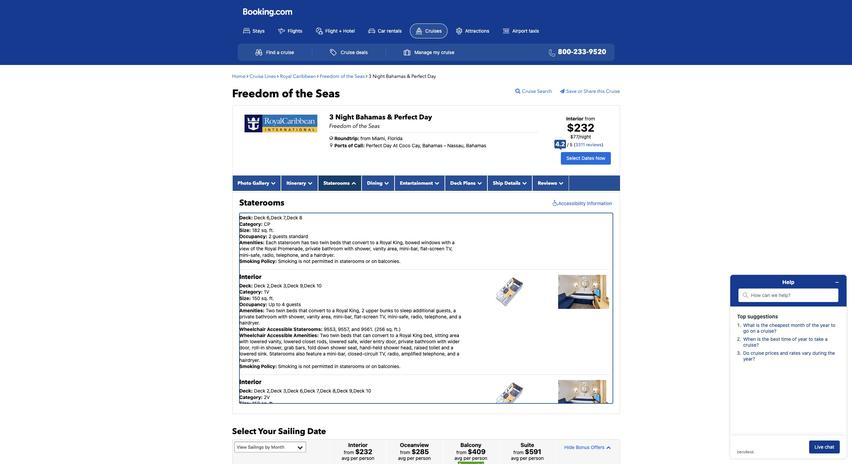Task type: vqa. For each thing, say whether or not it's contained in the screenshot.
7,Deck in INTERIOR DECK: DECK 2,DECK 3,DECK 6,DECK 7,DECK 8,DECK 9,DECK 10 CATEGORY: 2V SIZE: 150 SQ. FT. 2 GUESTS STANDARD TWO TWIN BEDS THAT CONVERT TO A ROYAL KING, A PRIVATE BATHROOM WITH SHOWER, VANITY AREA, MINI-BAR, FLAT-SCREEN TV, MINI-SAFE, RADIO, TELEPHONE, AND A HAIRDRYER. 1321, 1325, 2623, 2629, AND 2633. (256 SQ. FT.) TWO TWIN BEDS THAT CAN CONVERT TO A ROYAL KING BED, SITTING AREA WITH LOWERED VANITY, LOWERED CLOSET RODS, LOWERED SAFE, WIDER ENTRY DOOR, PRIVATE BATHROOM WITH WIDER DOOR, ROLL-IN SHOWER, GRAB BARS, FOLD DOWN SHOWER SEAT, HAND-HELD SHOWER HEAD, RAISED TOILET AND A LOWERED SINK. STATEROOMS ALSO FEATURE A MINI-BAR, CLOSED-CIRCUIT TV, RADIO, AMPLIFIED TELEPHONE, AND A HAIRDRYER.
yes



Task type: describe. For each thing, give the bounding box(es) containing it.
category: inside interior deck: deck 2,deck 3,deck 6,deck 7,deck 8,deck 9,deck 10 category: 2v size: 150 sq. ft. 2 guests standard two twin beds that convert to a royal king, a private bathroom with shower, vanity area, mini-bar, flat-screen tv, mini-safe, radio, telephone, and a hairdryer. 1321, 1325, 2623, 2629, and 2633. (256 sq. ft.) two twin beds that can convert to a royal king bed, sitting area with lowered vanity, lowered closet rods, lowered safe, wider entry door, private bathroom with wider door, roll-in shower, grab bars, fold down shower seat, hand-held shower head, raised toilet and a lowered sink. staterooms also feature a mini-bar, closed-circuit tv, radio, amplified telephone, and a hairdryer.
[[239, 394, 263, 400]]

telephone, inside two twin beds that can convert to a royal king bed, sitting area with lowered vanity, lowered closet rods, lowered safe, wider entry door, private bathroom with wider door, roll-in shower, grab bars, fold down shower seat, hand-held shower head, raised toilet and a lowered sink. staterooms also feature a mini-bar, closed-circuit tv, radio, amplified telephone, and a hairdryer. smoking policy: smoking is not permitted in staterooms or on balconies.
[[423, 351, 446, 357]]

private inside two twin beds that can convert to a royal king bed, sitting area with lowered vanity, lowered closet rods, lowered safe, wider entry door, private bathroom with wider door, roll-in shower, grab bars, fold down shower seat, hand-held shower head, raised toilet and a lowered sink. staterooms also feature a mini-bar, closed-circuit tv, radio, amplified telephone, and a hairdryer. smoking policy: smoking is not permitted in staterooms or on balconies.
[[398, 339, 414, 344]]

bar, inside two twin beds that convert to a royal king, 2 upper bunks to sleep additional guests, a private bathroom with shower, vanity area, mini-bar, flat-screen tv, mini-safe, radio, telephone, and a hairdryer. wheelchair accessible staterooms: 9553, 9557, and 9561. (256 sq. ft.) wheelchair accessible amenities:
[[345, 314, 353, 320]]

beds up sailing
[[287, 413, 297, 419]]

category: for 150
[[239, 289, 263, 295]]

mini- down 1321,
[[327, 450, 338, 456]]

hide bonus offers
[[565, 444, 605, 450]]

& for 3 night bahamas & perfect day
[[407, 73, 410, 79]]

interior for interior deck: deck 2,deck 3,deck 9,deck 10
[[239, 273, 262, 281]]

bed, inside interior deck: deck 2,deck 3,deck 6,deck 7,deck 8,deck 9,deck 10 category: 2v size: 150 sq. ft. 2 guests standard two twin beds that convert to a royal king, a private bathroom with shower, vanity area, mini-bar, flat-screen tv, mini-safe, radio, telephone, and a hairdryer. 1321, 1325, 2623, 2629, and 2633. (256 sq. ft.) two twin beds that can convert to a royal king bed, sitting area with lowered vanity, lowered closet rods, lowered safe, wider entry door, private bathroom with wider door, roll-in shower, grab bars, fold down shower seat, hand-held shower head, raised toilet and a lowered sink. staterooms also feature a mini-bar, closed-circuit tv, radio, amplified telephone, and a hairdryer.
[[424, 431, 434, 437]]

two twin beds that convert to a royal king, 2 upper bunks to sleep additional guests, a private bathroom with shower, vanity area, mini-bar, flat-screen tv, mini-safe, radio, telephone, and a hairdryer. wheelchair accessible staterooms: 9553, 9557, and 9561. (256 sq. ft.) wheelchair accessible amenities:
[[239, 308, 461, 338]]

chevron down image for reviews
[[557, 181, 564, 185]]

2,deck for interior deck: deck 2,deck 3,deck 6,deck 7,deck 8,deck 9,deck 10 category: 2v size: 150 sq. ft. 2 guests standard two twin beds that convert to a royal king, a private bathroom with shower, vanity area, mini-bar, flat-screen tv, mini-safe, radio, telephone, and a hairdryer. 1321, 1325, 2623, 2629, and 2633. (256 sq. ft.) two twin beds that can convert to a royal king bed, sitting area with lowered vanity, lowered closet rods, lowered safe, wider entry door, private bathroom with wider door, roll-in shower, grab bars, fold down shower seat, hand-held shower head, raised toilet and a lowered sink. staterooms also feature a mini-bar, closed-circuit tv, radio, amplified telephone, and a hairdryer.
[[267, 388, 282, 394]]

policy: inside two twin beds that can convert to a royal king bed, sitting area with lowered vanity, lowered closet rods, lowered safe, wider entry door, private bathroom with wider door, roll-in shower, grab bars, fold down shower seat, hand-held shower head, raised toilet and a lowered sink. staterooms also feature a mini-bar, closed-circuit tv, radio, amplified telephone, and a hairdryer. smoking policy: smoking is not permitted in staterooms or on balconies.
[[261, 363, 277, 369]]

fold inside two twin beds that can convert to a royal king bed, sitting area with lowered vanity, lowered closet rods, lowered safe, wider entry door, private bathroom with wider door, roll-in shower, grab bars, fold down shower seat, hand-held shower head, raised toilet and a lowered sink. staterooms also feature a mini-bar, closed-circuit tv, radio, amplified telephone, and a hairdryer. smoking policy: smoking is not permitted in staterooms or on balconies.
[[308, 345, 316, 351]]

suite from $591 avg per person
[[511, 442, 544, 461]]

king, inside each stateroom has two twin beds that convert to a royal king, bowed windows with a view of the royal promenade, private bathroom with shower, vanity area, mini-bar, flat-screen tv, mini-safe, radio, telephone, and a hairdryer. smoking policy: smoking is not permitted in staterooms or on balconies.
[[393, 240, 404, 245]]

cruises link
[[410, 23, 448, 38]]

cp
[[264, 221, 270, 227]]

safe, inside each stateroom has two twin beds that convert to a royal king, bowed windows with a view of the royal promenade, private bathroom with shower, vanity area, mini-bar, flat-screen tv, mini-safe, radio, telephone, and a hairdryer. smoking policy: smoking is not permitted in staterooms or on balconies.
[[251, 252, 261, 258]]

chevron up image
[[350, 181, 356, 185]]

attractions link
[[450, 24, 495, 38]]

convert inside two twin beds that convert to a royal king, 2 upper bunks to sleep additional guests, a private bathroom with shower, vanity area, mini-bar, flat-screen tv, mini-safe, radio, telephone, and a hairdryer. wheelchair accessible staterooms: 9553, 9557, and 9561. (256 sq. ft.) wheelchair accessible amenities:
[[309, 308, 325, 313]]

find
[[266, 49, 276, 55]]

staterooms inside dropdown button
[[324, 180, 350, 186]]

stateroom
[[278, 240, 300, 245]]

telephone, inside two twin beds that convert to a royal king, 2 upper bunks to sleep additional guests, a private bathroom with shower, vanity area, mini-bar, flat-screen tv, mini-safe, radio, telephone, and a hairdryer. wheelchair accessible staterooms: 9553, 9557, and 9561. (256 sq. ft.) wheelchair accessible amenities:
[[425, 314, 448, 320]]

size: for 182
[[239, 227, 251, 233]]

area, inside two twin beds that convert to a royal king, 2 upper bunks to sleep additional guests, a private bathroom with shower, vanity area, mini-bar, flat-screen tv, mini-safe, radio, telephone, and a hairdryer. wheelchair accessible staterooms: 9553, 9557, and 9561. (256 sq. ft.) wheelchair accessible amenities:
[[321, 314, 332, 320]]

cruise lines
[[250, 73, 276, 79]]

radio, inside two twin beds that convert to a royal king, 2 upper bunks to sleep additional guests, a private bathroom with shower, vanity area, mini-bar, flat-screen tv, mini-safe, radio, telephone, and a hairdryer. wheelchair accessible staterooms: 9553, 9557, and 9561. (256 sq. ft.) wheelchair accessible amenities:
[[411, 314, 424, 320]]

balcony
[[461, 442, 482, 448]]

mini- up 9557,
[[333, 314, 345, 320]]

hotel
[[343, 28, 355, 34]]

raised inside two twin beds that can convert to a royal king bed, sitting area with lowered vanity, lowered closet rods, lowered safe, wider entry door, private bathroom with wider door, roll-in shower, grab bars, fold down shower seat, hand-held shower head, raised toilet and a lowered sink. staterooms also feature a mini-bar, closed-circuit tv, radio, amplified telephone, and a hairdryer. smoking policy: smoking is not permitted in staterooms or on balconies.
[[414, 345, 428, 351]]

$77
[[570, 134, 579, 139]]

that up sailing
[[299, 413, 307, 419]]

details
[[505, 180, 521, 186]]

my
[[433, 49, 440, 55]]

vanity, inside two twin beds that can convert to a royal king bed, sitting area with lowered vanity, lowered closet rods, lowered safe, wider entry door, private bathroom with wider door, roll-in shower, grab bars, fold down shower seat, hand-held shower head, raised toilet and a lowered sink. staterooms also feature a mini-bar, closed-circuit tv, radio, amplified telephone, and a hairdryer. smoking policy: smoking is not permitted in staterooms or on balconies.
[[268, 339, 283, 344]]

mini- down bunks
[[388, 314, 399, 320]]

deals
[[356, 49, 368, 55]]

deck: inside "connecting promenade view interior deck: deck 6,deck 7,deck 8"
[[239, 215, 253, 221]]

guests inside category: cp size: 182 sq. ft. occupancy: 2 guests standard amenities:
[[273, 233, 288, 239]]

promenade,
[[278, 246, 304, 252]]

or inside two twin beds that can convert to a royal king bed, sitting area with lowered vanity, lowered closet rods, lowered safe, wider entry door, private bathroom with wider door, roll-in shower, grab bars, fold down shower seat, hand-held shower head, raised toilet and a lowered sink. staterooms also feature a mini-bar, closed-circuit tv, radio, amplified telephone, and a hairdryer. smoking policy: smoking is not permitted in staterooms or on balconies.
[[366, 363, 370, 369]]

avg for $285
[[398, 455, 406, 461]]

chevron up image
[[605, 445, 611, 450]]

avg for $232
[[342, 455, 350, 461]]

of down cruise deals link
[[341, 73, 345, 79]]

seas inside 3 night bahamas & perfect day freedom of the seas
[[369, 122, 380, 130]]

guests inside interior deck: deck 2,deck 3,deck 6,deck 7,deck 8,deck 9,deck 10 category: 2v size: 150 sq. ft. 2 guests standard two twin beds that convert to a royal king, a private bathroom with shower, vanity area, mini-bar, flat-screen tv, mini-safe, radio, telephone, and a hairdryer. 1321, 1325, 2623, 2629, and 2633. (256 sq. ft.) two twin beds that can convert to a royal king bed, sitting area with lowered vanity, lowered closet rods, lowered safe, wider entry door, private bathroom with wider door, roll-in shower, grab bars, fold down shower seat, hand-held shower head, raised toilet and a lowered sink. staterooms also feature a mini-bar, closed-circuit tv, radio, amplified telephone, and a hairdryer.
[[273, 407, 288, 412]]

date
[[307, 426, 326, 437]]

2 vertical spatial day
[[383, 142, 392, 148]]

2 accessible from the top
[[267, 332, 292, 338]]

also inside two twin beds that can convert to a royal king bed, sitting area with lowered vanity, lowered closet rods, lowered safe, wider entry door, private bathroom with wider door, roll-in shower, grab bars, fold down shower seat, hand-held shower head, raised toilet and a lowered sink. staterooms also feature a mini-bar, closed-circuit tv, radio, amplified telephone, and a hairdryer. smoking policy: smoking is not permitted in staterooms or on balconies.
[[296, 351, 305, 357]]

in inside interior deck: deck 2,deck 3,deck 6,deck 7,deck 8,deck 9,deck 10 category: 2v size: 150 sq. ft. 2 guests standard two twin beds that convert to a royal king, a private bathroom with shower, vanity area, mini-bar, flat-screen tv, mini-safe, radio, telephone, and a hairdryer. 1321, 1325, 2623, 2629, and 2633. (256 sq. ft.) two twin beds that can convert to a royal king bed, sitting area with lowered vanity, lowered closet rods, lowered safe, wider entry door, private bathroom with wider door, roll-in shower, grab bars, fold down shower seat, hand-held shower head, raised toilet and a lowered sink. staterooms also feature a mini-bar, closed-circuit tv, radio, amplified telephone, and a hairdryer.
[[261, 444, 265, 450]]

hide
[[565, 444, 575, 450]]

$232 for interior from $232 avg per person
[[355, 448, 372, 456]]

182
[[252, 227, 260, 233]]

ship
[[493, 180, 503, 186]]

beds down the 1325,
[[341, 431, 352, 437]]

sq. inside category: cp size: 182 sq. ft. occupancy: 2 guests standard amenities:
[[261, 227, 268, 233]]

royal down each
[[265, 246, 277, 252]]

0 horizontal spatial seas
[[316, 86, 340, 101]]

cruise search link
[[516, 88, 559, 95]]

bars, inside two twin beds that can convert to a royal king bed, sitting area with lowered vanity, lowered closet rods, lowered safe, wider entry door, private bathroom with wider door, roll-in shower, grab bars, fold down shower seat, hand-held shower head, raised toilet and a lowered sink. staterooms also feature a mini-bar, closed-circuit tv, radio, amplified telephone, and a hairdryer. smoking policy: smoking is not permitted in staterooms or on balconies.
[[296, 345, 307, 351]]

wider down guests,
[[448, 339, 460, 344]]

per for $591
[[520, 455, 528, 461]]

per for $409
[[464, 455, 471, 461]]

3 for 3 night bahamas & perfect day
[[369, 73, 372, 79]]

night
[[580, 134, 591, 139]]

raised inside interior deck: deck 2,deck 3,deck 6,deck 7,deck 8,deck 9,deck 10 category: 2v size: 150 sq. ft. 2 guests standard two twin beds that convert to a royal king, a private bathroom with shower, vanity area, mini-bar, flat-screen tv, mini-safe, radio, telephone, and a hairdryer. 1321, 1325, 2623, 2629, and 2633. (256 sq. ft.) two twin beds that can convert to a royal king bed, sitting area with lowered vanity, lowered closet rods, lowered safe, wider entry door, private bathroom with wider door, roll-in shower, grab bars, fold down shower seat, hand-held shower head, raised toilet and a lowered sink. staterooms also feature a mini-bar, closed-circuit tv, radio, amplified telephone, and a hairdryer.
[[414, 444, 428, 450]]

sq. down 2v
[[261, 400, 268, 406]]

hide bonus offers link
[[558, 441, 618, 453]]

map marker image
[[330, 143, 333, 148]]

guests,
[[436, 308, 452, 313]]

or inside each stateroom has two twin beds that convert to a royal king, bowed windows with a view of the royal promenade, private bathroom with shower, vanity area, mini-bar, flat-screen tv, mini-safe, radio, telephone, and a hairdryer. smoking policy: smoking is not permitted in staterooms or on balconies.
[[366, 258, 370, 264]]

ports of call: perfect day at coco cay, bahamas • nassau, bahamas
[[335, 142, 486, 148]]

promenade
[[275, 205, 309, 213]]

$591
[[525, 448, 542, 456]]

not inside two twin beds that can convert to a royal king bed, sitting area with lowered vanity, lowered closet rods, lowered safe, wider entry door, private bathroom with wider door, roll-in shower, grab bars, fold down shower seat, hand-held shower head, raised toilet and a lowered sink. staterooms also feature a mini-bar, closed-circuit tv, radio, amplified telephone, and a hairdryer. smoking policy: smoking is not permitted in staterooms or on balconies.
[[303, 363, 311, 369]]

at
[[393, 142, 398, 148]]

flights link
[[273, 24, 308, 38]]

deck plans button
[[445, 175, 488, 191]]

bar, down the 1325,
[[338, 450, 347, 456]]

closed- inside two twin beds that can convert to a royal king bed, sitting area with lowered vanity, lowered closet rods, lowered safe, wider entry door, private bathroom with wider door, roll-in shower, grab bars, fold down shower seat, hand-held shower head, raised toilet and a lowered sink. staterooms also feature a mini-bar, closed-circuit tv, radio, amplified telephone, and a hairdryer. smoking policy: smoking is not permitted in staterooms or on balconies.
[[348, 351, 365, 357]]

find a cruise
[[266, 49, 294, 55]]

cruise right this
[[606, 88, 620, 95]]

royal down 2633.
[[400, 431, 411, 437]]

4.2 / 5 ( 3311 reviews )
[[556, 141, 604, 148]]

can inside two twin beds that can convert to a royal king bed, sitting area with lowered vanity, lowered closet rods, lowered safe, wider entry door, private bathroom with wider door, roll-in shower, grab bars, fold down shower seat, hand-held shower head, raised toilet and a lowered sink. staterooms also feature a mini-bar, closed-circuit tv, radio, amplified telephone, and a hairdryer. smoking policy: smoking is not permitted in staterooms or on balconies.
[[363, 332, 371, 338]]

royal up the 1325,
[[336, 413, 348, 419]]

category: cp size: 182 sq. ft. occupancy: 2 guests standard amenities:
[[239, 221, 308, 245]]

0 vertical spatial or
[[578, 88, 583, 95]]

from for suite from $591 avg per person
[[514, 450, 524, 455]]

is inside each stateroom has two twin beds that convert to a royal king, bowed windows with a view of the royal promenade, private bathroom with shower, vanity area, mini-bar, flat-screen tv, mini-safe, radio, telephone, and a hairdryer. smoking policy: smoking is not permitted in staterooms or on balconies.
[[299, 258, 302, 264]]

information
[[587, 200, 612, 206]]

233-
[[574, 47, 589, 56]]

search
[[537, 88, 552, 95]]

with inside two twin beds that convert to a royal king, 2 upper bunks to sleep additional guests, a private bathroom with shower, vanity area, mini-bar, flat-screen tv, mini-safe, radio, telephone, and a hairdryer. wheelchair accessible staterooms: 9553, 9557, and 9561. (256 sq. ft.) wheelchair accessible amenities:
[[278, 314, 287, 320]]

oceanview
[[400, 442, 429, 448]]

home
[[232, 73, 246, 79]]

that inside two twin beds that can convert to a royal king bed, sitting area with lowered vanity, lowered closet rods, lowered safe, wider entry door, private bathroom with wider door, roll-in shower, grab bars, fold down shower seat, hand-held shower head, raised toilet and a lowered sink. staterooms also feature a mini-bar, closed-circuit tv, radio, amplified telephone, and a hairdryer. smoking policy: smoking is not permitted in staterooms or on balconies.
[[353, 332, 362, 338]]

in inside each stateroom has two twin beds that convert to a royal king, bowed windows with a view of the royal promenade, private bathroom with shower, vanity area, mini-bar, flat-screen tv, mini-safe, radio, telephone, and a hairdryer. smoking policy: smoking is not permitted in staterooms or on balconies.
[[335, 258, 338, 264]]

amplified inside two twin beds that can convert to a royal king bed, sitting area with lowered vanity, lowered closet rods, lowered safe, wider entry door, private bathroom with wider door, roll-in shower, grab bars, fold down shower seat, hand-held shower head, raised toilet and a lowered sink. staterooms also feature a mini-bar, closed-circuit tv, radio, amplified telephone, and a hairdryer. smoking policy: smoking is not permitted in staterooms or on balconies.
[[401, 351, 422, 357]]

mini- up sailing
[[294, 419, 305, 425]]

3,deck for interior deck: deck 2,deck 3,deck 6,deck 7,deck 8,deck 9,deck 10 category: 2v size: 150 sq. ft. 2 guests standard two twin beds that convert to a royal king, a private bathroom with shower, vanity area, mini-bar, flat-screen tv, mini-safe, radio, telephone, and a hairdryer. 1321, 1325, 2623, 2629, and 2633. (256 sq. ft.) two twin beds that can convert to a royal king bed, sitting area with lowered vanity, lowered closet rods, lowered safe, wider entry door, private bathroom with wider door, roll-in shower, grab bars, fold down shower seat, hand-held shower head, raised toilet and a lowered sink. staterooms also feature a mini-bar, closed-circuit tv, radio, amplified telephone, and a hairdryer.
[[283, 388, 299, 394]]

avg for $409
[[455, 455, 462, 461]]

chevron down image for entertainment
[[433, 181, 440, 185]]

select for select your sailing date
[[232, 426, 256, 437]]

day for 3 night bahamas & perfect day freedom of the seas
[[419, 112, 432, 122]]

2,deck for interior deck: deck 2,deck 3,deck 9,deck 10
[[267, 283, 282, 289]]

occupancy: for 150
[[239, 301, 267, 307]]

vanity, inside interior deck: deck 2,deck 3,deck 6,deck 7,deck 8,deck 9,deck 10 category: 2v size: 150 sq. ft. 2 guests standard two twin beds that convert to a royal king, a private bathroom with shower, vanity area, mini-bar, flat-screen tv, mini-safe, radio, telephone, and a hairdryer. 1321, 1325, 2623, 2629, and 2633. (256 sq. ft.) two twin beds that can convert to a royal king bed, sitting area with lowered vanity, lowered closet rods, lowered safe, wider entry door, private bathroom with wider door, roll-in shower, grab bars, fold down shower seat, hand-held shower head, raised toilet and a lowered sink. staterooms also feature a mini-bar, closed-circuit tv, radio, amplified telephone, and a hairdryer.
[[268, 438, 283, 443]]

standard inside category: cp size: 182 sq. ft. occupancy: 2 guests standard amenities:
[[289, 233, 308, 239]]

accessibility information link
[[551, 200, 612, 207]]

two inside two twin beds that can convert to a royal king bed, sitting area with lowered vanity, lowered closet rods, lowered safe, wider entry door, private bathroom with wider door, roll-in shower, grab bars, fold down shower seat, hand-held shower head, raised toilet and a lowered sink. staterooms also feature a mini-bar, closed-circuit tv, radio, amplified telephone, and a hairdryer. smoking policy: smoking is not permitted in staterooms or on balconies.
[[320, 332, 329, 338]]

/ inside 4.2 / 5 ( 3311 reviews )
[[567, 142, 569, 147]]

rentals
[[387, 28, 402, 34]]

additional
[[413, 308, 435, 313]]

amenities: inside two twin beds that convert to a royal king, 2 upper bunks to sleep additional guests, a private bathroom with shower, vanity area, mini-bar, flat-screen tv, mini-safe, radio, telephone, and a hairdryer. wheelchair accessible staterooms: 9553, 9557, and 9561. (256 sq. ft.) wheelchair accessible amenities:
[[294, 332, 319, 338]]

your
[[258, 426, 276, 437]]

has
[[301, 240, 309, 245]]

safe, up date
[[305, 419, 316, 425]]

perfect for 3 night bahamas & perfect day
[[412, 73, 426, 79]]

photo
[[238, 180, 251, 186]]

sink. inside interior deck: deck 2,deck 3,deck 6,deck 7,deck 8,deck 9,deck 10 category: 2v size: 150 sq. ft. 2 guests standard two twin beds that convert to a royal king, a private bathroom with shower, vanity area, mini-bar, flat-screen tv, mini-safe, radio, telephone, and a hairdryer. 1321, 1325, 2623, 2629, and 2633. (256 sq. ft.) two twin beds that can convert to a royal king bed, sitting area with lowered vanity, lowered closet rods, lowered safe, wider entry door, private bathroom with wider door, roll-in shower, grab bars, fold down shower seat, hand-held shower head, raised toilet and a lowered sink. staterooms also feature a mini-bar, closed-circuit tv, radio, amplified telephone, and a hairdryer.
[[258, 450, 268, 456]]

twin down 1321,
[[330, 431, 340, 437]]

wider down 2629,
[[360, 438, 372, 443]]

to inside each stateroom has two twin beds that convert to a royal king, bowed windows with a view of the royal promenade, private bathroom with shower, vanity area, mini-bar, flat-screen tv, mini-safe, radio, telephone, and a hairdryer. smoking policy: smoking is not permitted in staterooms or on balconies.
[[370, 240, 375, 245]]

3,deck for interior deck: deck 2,deck 3,deck 9,deck 10
[[283, 283, 299, 289]]

area inside two twin beds that can convert to a royal king bed, sitting area with lowered vanity, lowered closet rods, lowered safe, wider entry door, private bathroom with wider door, roll-in shower, grab bars, fold down shower seat, hand-held shower head, raised toilet and a lowered sink. staterooms also feature a mini-bar, closed-circuit tv, radio, amplified telephone, and a hairdryer. smoking policy: smoking is not permitted in staterooms or on balconies.
[[450, 332, 459, 338]]

private up 2629,
[[366, 413, 381, 419]]

reviews
[[538, 180, 557, 186]]

head, inside interior deck: deck 2,deck 3,deck 6,deck 7,deck 8,deck 9,deck 10 category: 2v size: 150 sq. ft. 2 guests standard two twin beds that convert to a royal king, a private bathroom with shower, vanity area, mini-bar, flat-screen tv, mini-safe, radio, telephone, and a hairdryer. 1321, 1325, 2623, 2629, and 2633. (256 sq. ft.) two twin beds that can convert to a royal king bed, sitting area with lowered vanity, lowered closet rods, lowered safe, wider entry door, private bathroom with wider door, roll-in shower, grab bars, fold down shower seat, hand-held shower head, raised toilet and a lowered sink. staterooms also feature a mini-bar, closed-circuit tv, radio, amplified telephone, and a hairdryer.
[[401, 444, 413, 450]]

2 vertical spatial perfect
[[366, 142, 382, 148]]

sq. inside two twin beds that convert to a royal king, 2 upper bunks to sleep additional guests, a private bathroom with shower, vanity area, mini-bar, flat-screen tv, mini-safe, radio, telephone, and a hairdryer. wheelchair accessible staterooms: 9553, 9557, and 9561. (256 sq. ft.) wheelchair accessible amenities:
[[386, 326, 393, 332]]

permitted inside two twin beds that can convert to a royal king bed, sitting area with lowered vanity, lowered closet rods, lowered safe, wider entry door, private bathroom with wider door, roll-in shower, grab bars, fold down shower seat, hand-held shower head, raised toilet and a lowered sink. staterooms also feature a mini-bar, closed-circuit tv, radio, amplified telephone, and a hairdryer. smoking policy: smoking is not permitted in staterooms or on balconies.
[[312, 363, 333, 369]]

held inside two twin beds that can convert to a royal king bed, sitting area with lowered vanity, lowered closet rods, lowered safe, wider entry door, private bathroom with wider door, roll-in shower, grab bars, fold down shower seat, hand-held shower head, raised toilet and a lowered sink. staterooms also feature a mini-bar, closed-circuit tv, radio, amplified telephone, and a hairdryer. smoking policy: smoking is not permitted in staterooms or on balconies.
[[373, 345, 382, 351]]

connecting promenade view interior deck: deck 6,deck 7,deck 8
[[239, 205, 349, 221]]

interior for interior deck: deck 2,deck 3,deck 6,deck 7,deck 8,deck 9,deck 10 category: 2v size: 150 sq. ft. 2 guests standard two twin beds that convert to a royal king, a private bathroom with shower, vanity area, mini-bar, flat-screen tv, mini-safe, radio, telephone, and a hairdryer. 1321, 1325, 2623, 2629, and 2633. (256 sq. ft.) two twin beds that can convert to a royal king bed, sitting area with lowered vanity, lowered closet rods, lowered safe, wider entry door, private bathroom with wider door, roll-in shower, grab bars, fold down shower seat, hand-held shower head, raised toilet and a lowered sink. staterooms also feature a mini-bar, closed-circuit tv, radio, amplified telephone, and a hairdryer.
[[239, 378, 262, 387]]

royal caribbean image
[[244, 115, 317, 132]]

+
[[339, 28, 342, 34]]

upper
[[366, 308, 379, 313]]

800-
[[558, 47, 574, 56]]

flight
[[325, 28, 338, 34]]

cruise deals
[[341, 49, 368, 55]]

safe, inside two twin beds that convert to a royal king, 2 upper bunks to sleep additional guests, a private bathroom with shower, vanity area, mini-bar, flat-screen tv, mini-safe, radio, telephone, and a hairdryer. wheelchair accessible staterooms: 9553, 9557, and 9561. (256 sq. ft.) wheelchair accessible amenities:
[[399, 314, 410, 320]]

beds inside two twin beds that convert to a royal king, 2 upper bunks to sleep additional guests, a private bathroom with shower, vanity area, mini-bar, flat-screen tv, mini-safe, radio, telephone, and a hairdryer. wheelchair accessible staterooms: 9553, 9557, and 9561. (256 sq. ft.) wheelchair accessible amenities:
[[287, 308, 297, 313]]

head, inside two twin beds that can convert to a royal king bed, sitting area with lowered vanity, lowered closet rods, lowered safe, wider entry door, private bathroom with wider door, roll-in shower, grab bars, fold down shower seat, hand-held shower head, raised toilet and a lowered sink. staterooms also feature a mini-bar, closed-circuit tv, radio, amplified telephone, and a hairdryer. smoking policy: smoking is not permitted in staterooms or on balconies.
[[401, 345, 413, 351]]

entry inside two twin beds that can convert to a royal king bed, sitting area with lowered vanity, lowered closet rods, lowered safe, wider entry door, private bathroom with wider door, roll-in shower, grab bars, fold down shower seat, hand-held shower head, raised toilet and a lowered sink. staterooms also feature a mini-bar, closed-circuit tv, radio, amplified telephone, and a hairdryer. smoking policy: smoking is not permitted in staterooms or on balconies.
[[373, 339, 385, 344]]

circuit inside interior deck: deck 2,deck 3,deck 6,deck 7,deck 8,deck 9,deck 10 category: 2v size: 150 sq. ft. 2 guests standard two twin beds that convert to a royal king, a private bathroom with shower, vanity area, mini-bar, flat-screen tv, mini-safe, radio, telephone, and a hairdryer. 1321, 1325, 2623, 2629, and 2633. (256 sq. ft.) two twin beds that can convert to a royal king bed, sitting area with lowered vanity, lowered closet rods, lowered safe, wider entry door, private bathroom with wider door, roll-in shower, grab bars, fold down shower seat, hand-held shower head, raised toilet and a lowered sink. staterooms also feature a mini-bar, closed-circuit tv, radio, amplified telephone, and a hairdryer.
[[365, 450, 378, 456]]

private inside two twin beds that convert to a royal king, 2 upper bunks to sleep additional guests, a private bathroom with shower, vanity area, mini-bar, flat-screen tv, mini-safe, radio, telephone, and a hairdryer. wheelchair accessible staterooms: 9553, 9557, and 9561. (256 sq. ft.) wheelchair accessible amenities:
[[239, 314, 254, 320]]

travel menu navigation
[[238, 43, 615, 61]]

3 for 3 night bahamas & perfect day freedom of the seas
[[329, 112, 334, 122]]

rods, inside two twin beds that can convert to a royal king bed, sitting area with lowered vanity, lowered closet rods, lowered safe, wider entry door, private bathroom with wider door, roll-in shower, grab bars, fold down shower seat, hand-held shower head, raised toilet and a lowered sink. staterooms also feature a mini-bar, closed-circuit tv, radio, amplified telephone, and a hairdryer. smoking policy: smoking is not permitted in staterooms or on balconies.
[[317, 339, 328, 344]]

home link
[[232, 73, 246, 79]]

mini- down 'view' at left
[[239, 252, 251, 258]]

bar, up your
[[251, 419, 259, 425]]

2 inside category: cp size: 182 sq. ft. occupancy: 2 guests standard amenities:
[[269, 233, 272, 239]]

roll- inside interior deck: deck 2,deck 3,deck 6,deck 7,deck 8,deck 9,deck 10 category: 2v size: 150 sq. ft. 2 guests standard two twin beds that convert to a royal king, a private bathroom with shower, vanity area, mini-bar, flat-screen tv, mini-safe, radio, telephone, and a hairdryer. 1321, 1325, 2623, 2629, and 2633. (256 sq. ft.) two twin beds that can convert to a royal king bed, sitting area with lowered vanity, lowered closet rods, lowered safe, wider entry door, private bathroom with wider door, roll-in shower, grab bars, fold down shower seat, hand-held shower head, raised toilet and a lowered sink. staterooms also feature a mini-bar, closed-circuit tv, radio, amplified telephone, and a hairdryer.
[[252, 444, 261, 450]]

king, inside two twin beds that convert to a royal king, 2 upper bunks to sleep additional guests, a private bathroom with shower, vanity area, mini-bar, flat-screen tv, mini-safe, radio, telephone, and a hairdryer. wheelchair accessible staterooms: 9553, 9557, and 9561. (256 sq. ft.) wheelchair accessible amenities:
[[349, 308, 360, 313]]

chevron down image for deck plans
[[476, 181, 482, 185]]

plans
[[463, 180, 476, 186]]

of inside each stateroom has two twin beds that convert to a royal king, bowed windows with a view of the royal promenade, private bathroom with shower, vanity area, mini-bar, flat-screen tv, mini-safe, radio, telephone, and a hairdryer. smoking policy: smoking is not permitted in staterooms or on balconies.
[[251, 246, 255, 252]]

car rentals
[[378, 28, 402, 34]]

the down 'caribbean'
[[296, 86, 313, 101]]

private inside each stateroom has two twin beds that convert to a royal king, bowed windows with a view of the royal promenade, private bathroom with shower, vanity area, mini-bar, flat-screen tv, mini-safe, radio, telephone, and a hairdryer. smoking policy: smoking is not permitted in staterooms or on balconies.
[[306, 246, 321, 252]]

dining
[[367, 180, 383, 186]]

deck inside interior deck: deck 2,deck 3,deck 6,deck 7,deck 8,deck 9,deck 10 category: 2v size: 150 sq. ft. 2 guests standard two twin beds that convert to a royal king, a private bathroom with shower, vanity area, mini-bar, flat-screen tv, mini-safe, radio, telephone, and a hairdryer. 1321, 1325, 2623, 2629, and 2633. (256 sq. ft.) two twin beds that can convert to a royal king bed, sitting area with lowered vanity, lowered closet rods, lowered safe, wider entry door, private bathroom with wider door, roll-in shower, grab bars, fold down shower seat, hand-held shower head, raised toilet and a lowered sink. staterooms also feature a mini-bar, closed-circuit tv, radio, amplified telephone, and a hairdryer.
[[254, 388, 265, 394]]

interior
[[566, 116, 584, 121]]

closet inside two twin beds that can convert to a royal king bed, sitting area with lowered vanity, lowered closet rods, lowered safe, wider entry door, private bathroom with wider door, roll-in shower, grab bars, fold down shower seat, hand-held shower head, raised toilet and a lowered sink. staterooms also feature a mini-bar, closed-circuit tv, radio, amplified telephone, and a hairdryer. smoking policy: smoking is not permitted in staterooms or on balconies.
[[302, 339, 316, 344]]

king inside interior deck: deck 2,deck 3,deck 6,deck 7,deck 8,deck 9,deck 10 category: 2v size: 150 sq. ft. 2 guests standard two twin beds that convert to a royal king, a private bathroom with shower, vanity area, mini-bar, flat-screen tv, mini-safe, radio, telephone, and a hairdryer. 1321, 1325, 2623, 2629, and 2633. (256 sq. ft.) two twin beds that can convert to a royal king bed, sitting area with lowered vanity, lowered closet rods, lowered safe, wider entry door, private bathroom with wider door, roll-in shower, grab bars, fold down shower seat, hand-held shower head, raised toilet and a lowered sink. staterooms also feature a mini-bar, closed-circuit tv, radio, amplified telephone, and a hairdryer.
[[413, 431, 423, 437]]

airport taxis
[[513, 28, 539, 34]]

9,deck inside interior deck: deck 2,deck 3,deck 6,deck 7,deck 8,deck 9,deck 10 category: 2v size: 150 sq. ft. 2 guests standard two twin beds that convert to a royal king, a private bathroom with shower, vanity area, mini-bar, flat-screen tv, mini-safe, radio, telephone, and a hairdryer. 1321, 1325, 2623, 2629, and 2633. (256 sq. ft.) two twin beds that can convert to a royal king bed, sitting area with lowered vanity, lowered closet rods, lowered safe, wider entry door, private bathroom with wider door, roll-in shower, grab bars, fold down shower seat, hand-held shower head, raised toilet and a lowered sink. staterooms also feature a mini-bar, closed-circuit tv, radio, amplified telephone, and a hairdryer.
[[349, 388, 365, 394]]

cruise for find a cruise
[[281, 49, 294, 55]]

safe, down 2623,
[[348, 438, 359, 443]]

grab inside two twin beds that can convert to a royal king bed, sitting area with lowered vanity, lowered closet rods, lowered safe, wider entry door, private bathroom with wider door, roll-in shower, grab bars, fold down shower seat, hand-held shower head, raised toilet and a lowered sink. staterooms also feature a mini-bar, closed-circuit tv, radio, amplified telephone, and a hairdryer. smoking policy: smoking is not permitted in staterooms or on balconies.
[[284, 345, 294, 351]]

cruises
[[425, 28, 442, 34]]

globe image
[[329, 136, 333, 140]]

save or share this cruise link
[[560, 88, 620, 95]]

booking.com home image
[[243, 8, 292, 17]]

hairdryer. inside two twin beds that can convert to a royal king bed, sitting area with lowered vanity, lowered closet rods, lowered safe, wider entry door, private bathroom with wider door, roll-in shower, grab bars, fold down shower seat, hand-held shower head, raised toilet and a lowered sink. staterooms also feature a mini-bar, closed-circuit tv, radio, amplified telephone, and a hairdryer. smoking policy: smoking is not permitted in staterooms or on balconies.
[[239, 357, 260, 363]]

deck: for interior deck: deck 2,deck 3,deck 6,deck 7,deck 8,deck 9,deck 10 category: 2v size: 150 sq. ft. 2 guests standard two twin beds that convert to a royal king, a private bathroom with shower, vanity area, mini-bar, flat-screen tv, mini-safe, radio, telephone, and a hairdryer. 1321, 1325, 2623, 2629, and 2633. (256 sq. ft.) two twin beds that can convert to a royal king bed, sitting area with lowered vanity, lowered closet rods, lowered safe, wider entry door, private bathroom with wider door, roll-in shower, grab bars, fold down shower seat, hand-held shower head, raised toilet and a lowered sink. staterooms also feature a mini-bar, closed-circuit tv, radio, amplified telephone, and a hairdryer.
[[239, 388, 253, 394]]

0 vertical spatial freedom of the seas
[[320, 73, 365, 79]]

roundtrip:
[[335, 135, 359, 141]]

lines
[[265, 73, 276, 79]]

2 wheelchair from the top
[[239, 332, 266, 338]]

ft.) inside two twin beds that convert to a royal king, 2 upper bunks to sleep additional guests, a private bathroom with shower, vanity area, mini-bar, flat-screen tv, mini-safe, radio, telephone, and a hairdryer. wheelchair accessible staterooms: 9553, 9557, and 9561. (256 sq. ft.) wheelchair accessible amenities:
[[394, 326, 401, 332]]

manage my cruise button
[[396, 46, 462, 59]]

$232 for interior from $232 $77 / night
[[567, 121, 595, 134]]

ship details button
[[488, 175, 533, 191]]

accessibility information
[[559, 200, 612, 206]]

twin up select your sailing date
[[276, 413, 285, 419]]

convert inside each stateroom has two twin beds that convert to a royal king, bowed windows with a view of the royal promenade, private bathroom with shower, vanity area, mini-bar, flat-screen tv, mini-safe, radio, telephone, and a hairdryer. smoking policy: smoking is not permitted in staterooms or on balconies.
[[352, 240, 369, 245]]

chevron down image for photo gallery
[[269, 181, 276, 185]]

that down 2623,
[[353, 431, 362, 437]]

twin inside two twin beds that can convert to a royal king bed, sitting area with lowered vanity, lowered closet rods, lowered safe, wider entry door, private bathroom with wider door, roll-in shower, grab bars, fold down shower seat, hand-held shower head, raised toilet and a lowered sink. staterooms also feature a mini-bar, closed-circuit tv, radio, amplified telephone, and a hairdryer. smoking policy: smoking is not permitted in staterooms or on balconies.
[[330, 332, 340, 338]]

coco
[[399, 142, 411, 148]]

ship details
[[493, 180, 521, 186]]

deck inside interior deck: deck 2,deck 3,deck 9,deck 10
[[254, 283, 265, 289]]

2633.
[[387, 425, 400, 431]]

the down cruise deals link
[[346, 73, 354, 79]]

freedom of the seas main content
[[229, 68, 624, 464]]

freedom of the seas link
[[320, 73, 366, 79]]

circuit inside two twin beds that can convert to a royal king bed, sitting area with lowered vanity, lowered closet rods, lowered safe, wider entry door, private bathroom with wider door, roll-in shower, grab bars, fold down shower seat, hand-held shower head, raised toilet and a lowered sink. staterooms also feature a mini-bar, closed-circuit tv, radio, amplified telephone, and a hairdryer. smoking policy: smoking is not permitted in staterooms or on balconies.
[[365, 351, 378, 357]]

9553,
[[324, 326, 337, 332]]

feature inside two twin beds that can convert to a royal king bed, sitting area with lowered vanity, lowered closet rods, lowered safe, wider entry door, private bathroom with wider door, roll-in shower, grab bars, fold down shower seat, hand-held shower head, raised toilet and a lowered sink. staterooms also feature a mini-bar, closed-circuit tv, radio, amplified telephone, and a hairdryer. smoking policy: smoking is not permitted in staterooms or on balconies.
[[306, 351, 322, 357]]

$285
[[412, 448, 429, 456]]

king, inside interior deck: deck 2,deck 3,deck 6,deck 7,deck 8,deck 9,deck 10 category: 2v size: 150 sq. ft. 2 guests standard two twin beds that convert to a royal king, a private bathroom with shower, vanity area, mini-bar, flat-screen tv, mini-safe, radio, telephone, and a hairdryer. 1321, 1325, 2623, 2629, and 2633. (256 sq. ft.) two twin beds that can convert to a royal king bed, sitting area with lowered vanity, lowered closet rods, lowered safe, wider entry door, private bathroom with wider door, roll-in shower, grab bars, fold down shower seat, hand-held shower head, raised toilet and a lowered sink. staterooms also feature a mini-bar, closed-circuit tv, radio, amplified telephone, and a hairdryer.
[[349, 413, 360, 419]]

staterooms:
[[294, 326, 323, 332]]

convert inside two twin beds that can convert to a royal king bed, sitting area with lowered vanity, lowered closet rods, lowered safe, wider entry door, private bathroom with wider door, roll-in shower, grab bars, fold down shower seat, hand-held shower head, raised toilet and a lowered sink. staterooms also feature a mini-bar, closed-circuit tv, radio, amplified telephone, and a hairdryer. smoking policy: smoking is not permitted in staterooms or on balconies.
[[372, 332, 389, 338]]

person for $285
[[416, 455, 431, 461]]

beds inside two twin beds that can convert to a royal king bed, sitting area with lowered vanity, lowered closet rods, lowered safe, wider entry door, private bathroom with wider door, roll-in shower, grab bars, fold down shower seat, hand-held shower head, raised toilet and a lowered sink. staterooms also feature a mini-bar, closed-circuit tv, radio, amplified telephone, and a hairdryer. smoking policy: smoking is not permitted in staterooms or on balconies.
[[341, 332, 352, 338]]

and inside each stateroom has two twin beds that convert to a royal king, bowed windows with a view of the royal promenade, private bathroom with shower, vanity area, mini-bar, flat-screen tv, mini-safe, radio, telephone, and a hairdryer. smoking policy: smoking is not permitted in staterooms or on balconies.
[[301, 252, 309, 258]]

each stateroom has two twin beds that convert to a royal king, bowed windows with a view of the royal promenade, private bathroom with shower, vanity area, mini-bar, flat-screen tv, mini-safe, radio, telephone, and a hairdryer. smoking policy: smoking is not permitted in staterooms or on balconies.
[[239, 240, 455, 264]]

night for 3 night bahamas & perfect day freedom of the seas
[[335, 112, 354, 122]]

itinerary button
[[281, 175, 318, 191]]

perfect for 3 night bahamas & perfect day freedom of the seas
[[394, 112, 418, 122]]

9557,
[[338, 326, 350, 332]]

deck inside "connecting promenade view interior deck: deck 6,deck 7,deck 8"
[[254, 215, 265, 221]]

call:
[[354, 142, 365, 148]]



Task type: locate. For each thing, give the bounding box(es) containing it.
1 vertical spatial area
[[450, 431, 459, 437]]

1 horizontal spatial 9,deck
[[349, 388, 365, 394]]

angle right image right home
[[247, 74, 248, 78]]

chevron down image inside ship details dropdown button
[[521, 181, 527, 185]]

2 person from the left
[[416, 455, 431, 461]]

7,deck inside "connecting promenade view interior deck: deck 6,deck 7,deck 8"
[[283, 215, 298, 221]]

on inside each stateroom has two twin beds that convert to a royal king, bowed windows with a view of the royal promenade, private bathroom with shower, vanity area, mini-bar, flat-screen tv, mini-safe, radio, telephone, and a hairdryer. smoking policy: smoking is not permitted in staterooms or on balconies.
[[372, 258, 377, 264]]

radio,
[[263, 252, 275, 258], [411, 314, 424, 320], [388, 351, 400, 357], [317, 419, 329, 425], [388, 450, 400, 456]]

1 head, from the top
[[401, 345, 413, 351]]

area, inside each stateroom has two twin beds that convert to a royal king, bowed windows with a view of the royal promenade, private bathroom with shower, vanity area, mini-bar, flat-screen tv, mini-safe, radio, telephone, and a hairdryer. smoking policy: smoking is not permitted in staterooms or on balconies.
[[387, 246, 398, 252]]

category: up the 182
[[239, 221, 263, 227]]

cruise right find
[[281, 49, 294, 55]]

bowed
[[405, 240, 420, 245]]

1 occupancy: from the top
[[239, 233, 267, 239]]

car
[[378, 28, 386, 34]]

3,deck
[[283, 283, 299, 289], [283, 388, 299, 394]]

deck: for interior deck: deck 2,deck 3,deck 9,deck 10
[[239, 283, 253, 289]]

1 3,deck from the top
[[283, 283, 299, 289]]

1 grab from the top
[[284, 345, 294, 351]]

2 also from the top
[[296, 450, 305, 456]]

0 vertical spatial screen
[[430, 246, 445, 252]]

deck
[[450, 180, 462, 186], [254, 215, 265, 221], [254, 283, 265, 289], [254, 388, 265, 394]]

deck plans
[[450, 180, 476, 186]]

0 vertical spatial sitting
[[435, 332, 449, 338]]

2 raised from the top
[[414, 444, 428, 450]]

twin
[[320, 240, 329, 245], [276, 308, 285, 313], [330, 332, 340, 338], [276, 413, 285, 419], [330, 431, 340, 437]]

2 staterooms from the top
[[340, 363, 365, 369]]

2 horizontal spatial area,
[[448, 413, 458, 419]]

flat- inside interior deck: deck 2,deck 3,deck 6,deck 7,deck 8,deck 9,deck 10 category: 2v size: 150 sq. ft. 2 guests standard two twin beds that convert to a royal king, a private bathroom with shower, vanity area, mini-bar, flat-screen tv, mini-safe, radio, telephone, and a hairdryer. 1321, 1325, 2623, 2629, and 2633. (256 sq. ft.) two twin beds that can convert to a royal king bed, sitting area with lowered vanity, lowered closet rods, lowered safe, wider entry door, private bathroom with wider door, roll-in shower, grab bars, fold down shower seat, hand-held shower head, raised toilet and a lowered sink. staterooms also feature a mini-bar, closed-circuit tv, radio, amplified telephone, and a hairdryer.
[[260, 419, 269, 425]]

two inside two twin beds that convert to a royal king, 2 upper bunks to sleep additional guests, a private bathroom with shower, vanity area, mini-bar, flat-screen tv, mini-safe, radio, telephone, and a hairdryer. wheelchair accessible staterooms: 9553, 9557, and 9561. (256 sq. ft.) wheelchair accessible amenities:
[[266, 308, 275, 313]]

king
[[413, 332, 423, 338], [413, 431, 423, 437]]

1 horizontal spatial seas
[[355, 73, 365, 79]]

avg inside oceanview from $285 avg per person
[[398, 455, 406, 461]]

chevron down image
[[269, 181, 276, 185], [306, 181, 313, 185], [383, 181, 389, 185], [433, 181, 440, 185], [521, 181, 527, 185]]

cruise inside cruise deals link
[[341, 49, 355, 55]]

area up "balcony from $409 avg per person"
[[450, 431, 459, 437]]

1 chevron down image from the left
[[269, 181, 276, 185]]

1 vertical spatial 3
[[329, 112, 334, 122]]

angle right image down deals
[[366, 74, 368, 78]]

1 vertical spatial head,
[[401, 444, 413, 450]]

standard up sailing
[[289, 407, 308, 412]]

deck up 2v
[[254, 388, 265, 394]]

0 vertical spatial vanity
[[373, 246, 386, 252]]

800-233-9520 link
[[546, 47, 607, 57]]

sq. down cp in the left top of the page
[[261, 227, 268, 233]]

2 sitting from the top
[[435, 431, 449, 437]]

hairdryer. inside each stateroom has two twin beds that convert to a royal king, bowed windows with a view of the royal promenade, private bathroom with shower, vanity area, mini-bar, flat-screen tv, mini-safe, radio, telephone, and a hairdryer. smoking policy: smoking is not permitted in staterooms or on balconies.
[[314, 252, 335, 258]]

vanity inside two twin beds that convert to a royal king, 2 upper bunks to sleep additional guests, a private bathroom with shower, vanity area, mini-bar, flat-screen tv, mini-safe, radio, telephone, and a hairdryer. wheelchair accessible staterooms: 9553, 9557, and 9561. (256 sq. ft.) wheelchair accessible amenities:
[[307, 314, 320, 320]]

1 horizontal spatial view
[[311, 205, 326, 213]]

avg down the 1325,
[[342, 455, 350, 461]]

per for $232
[[351, 455, 358, 461]]

9561.
[[361, 326, 373, 332]]

angle right image for cruise
[[277, 74, 279, 78]]

hand-
[[360, 345, 373, 351], [360, 444, 373, 450]]

1 vertical spatial feature
[[306, 450, 322, 456]]

rods, down date
[[317, 438, 328, 443]]

1 entry from the top
[[373, 339, 385, 344]]

royal right lines
[[280, 73, 292, 79]]

1 vertical spatial 3,deck
[[283, 388, 299, 394]]

person inside interior from $232 avg per person
[[359, 455, 375, 461]]

bathroom inside each stateroom has two twin beds that convert to a royal king, bowed windows with a view of the royal promenade, private bathroom with shower, vanity area, mini-bar, flat-screen tv, mini-safe, radio, telephone, and a hairdryer. smoking policy: smoking is not permitted in staterooms or on balconies.
[[322, 246, 343, 252]]

sitting inside two twin beds that can convert to a royal king bed, sitting area with lowered vanity, lowered closet rods, lowered safe, wider entry door, private bathroom with wider door, roll-in shower, grab bars, fold down shower seat, hand-held shower head, raised toilet and a lowered sink. staterooms also feature a mini-bar, closed-circuit tv, radio, amplified telephone, and a hairdryer. smoking policy: smoking is not permitted in staterooms or on balconies.
[[435, 332, 449, 338]]

1 bed, from the top
[[424, 332, 434, 338]]

0 vertical spatial select
[[567, 155, 581, 161]]

0 vertical spatial day
[[428, 73, 436, 79]]

1 avg from the left
[[342, 455, 350, 461]]

$232 inside "interior from $232 $77 / night"
[[567, 121, 595, 134]]

1 vertical spatial view
[[237, 444, 247, 450]]

angle right image right lines
[[277, 74, 279, 78]]

sq. down 1v
[[261, 295, 268, 301]]

occupancy: inside category: cp size: 182 sq. ft. occupancy: 2 guests standard amenities:
[[239, 233, 267, 239]]

2 closed- from the top
[[348, 450, 365, 456]]

view left sailings
[[237, 444, 247, 450]]

2 avg from the left
[[398, 455, 406, 461]]

7,deck inside interior deck: deck 2,deck 3,deck 6,deck 7,deck 8,deck 9,deck 10 category: 2v size: 150 sq. ft. 2 guests standard two twin beds that convert to a royal king, a private bathroom with shower, vanity area, mini-bar, flat-screen tv, mini-safe, radio, telephone, and a hairdryer. 1321, 1325, 2623, 2629, and 2633. (256 sq. ft.) two twin beds that can convert to a royal king bed, sitting area with lowered vanity, lowered closet rods, lowered safe, wider entry door, private bathroom with wider door, roll-in shower, grab bars, fold down shower seat, hand-held shower head, raised toilet and a lowered sink. staterooms also feature a mini-bar, closed-circuit tv, radio, amplified telephone, and a hairdryer.
[[317, 388, 331, 394]]

1 vertical spatial freedom of the seas
[[232, 86, 340, 101]]

area
[[450, 332, 459, 338], [450, 431, 459, 437]]

4 avg from the left
[[511, 455, 519, 461]]

1 staterooms from the top
[[340, 258, 365, 264]]

0 vertical spatial 150
[[252, 295, 260, 301]]

0 vertical spatial held
[[373, 345, 382, 351]]

perfect
[[412, 73, 426, 79], [394, 112, 418, 122], [366, 142, 382, 148]]

cruise deals link
[[323, 46, 375, 59]]

2 cruise from the left
[[441, 49, 455, 55]]

2 held from the top
[[373, 444, 382, 450]]

feature inside interior deck: deck 2,deck 3,deck 6,deck 7,deck 8,deck 9,deck 10 category: 2v size: 150 sq. ft. 2 guests standard two twin beds that convert to a royal king, a private bathroom with shower, vanity area, mini-bar, flat-screen tv, mini-safe, radio, telephone, and a hairdryer. 1321, 1325, 2623, 2629, and 2633. (256 sq. ft.) two twin beds that can convert to a royal king bed, sitting area with lowered vanity, lowered closet rods, lowered safe, wider entry door, private bathroom with wider door, roll-in shower, grab bars, fold down shower seat, hand-held shower head, raised toilet and a lowered sink. staterooms also feature a mini-bar, closed-circuit tv, radio, amplified telephone, and a hairdryer.
[[306, 450, 322, 456]]

cruise for cruise lines
[[250, 73, 264, 79]]

3 size: from the top
[[239, 400, 251, 406]]

not inside each stateroom has two twin beds that convert to a royal king, bowed windows with a view of the royal promenade, private bathroom with shower, vanity area, mini-bar, flat-screen tv, mini-safe, radio, telephone, and a hairdryer. smoking policy: smoking is not permitted in staterooms or on balconies.
[[303, 258, 311, 264]]

2 vanity, from the top
[[268, 438, 283, 443]]

private down 2633.
[[398, 438, 414, 443]]

4 person from the left
[[529, 455, 544, 461]]

two down 1321,
[[320, 431, 329, 437]]

also inside interior deck: deck 2,deck 3,deck 6,deck 7,deck 8,deck 9,deck 10 category: 2v size: 150 sq. ft. 2 guests standard two twin beds that convert to a royal king, a private bathroom with shower, vanity area, mini-bar, flat-screen tv, mini-safe, radio, telephone, and a hairdryer. 1321, 1325, 2623, 2629, and 2633. (256 sq. ft.) two twin beds that can convert to a royal king bed, sitting area with lowered vanity, lowered closet rods, lowered safe, wider entry door, private bathroom with wider door, roll-in shower, grab bars, fold down shower seat, hand-held shower head, raised toilet and a lowered sink. staterooms also feature a mini-bar, closed-circuit tv, radio, amplified telephone, and a hairdryer.
[[296, 450, 305, 456]]

3 per from the left
[[464, 455, 471, 461]]

held down 9561. on the bottom
[[373, 345, 382, 351]]

8,deck
[[333, 388, 348, 394]]

1 vertical spatial bed,
[[424, 431, 434, 437]]

3 right freedom of the seas link on the left top
[[369, 73, 372, 79]]

gallery
[[253, 180, 269, 186]]

1 size: from the top
[[239, 227, 251, 233]]

royal left bowed
[[380, 240, 392, 245]]

that inside each stateroom has two twin beds that convert to a royal king, bowed windows with a view of the royal promenade, private bathroom with shower, vanity area, mini-bar, flat-screen tv, mini-safe, radio, telephone, and a hairdryer. smoking policy: smoking is not permitted in staterooms or on balconies.
[[342, 240, 351, 245]]

person
[[359, 455, 375, 461], [416, 455, 431, 461], [472, 455, 488, 461], [529, 455, 544, 461]]

ft.) up oceanview
[[421, 425, 428, 431]]

ports
[[335, 142, 347, 148]]

1 vertical spatial or
[[366, 258, 370, 264]]

occupancy: down 1v
[[239, 301, 267, 307]]

bahamas inside 3 night bahamas & perfect day freedom of the seas
[[356, 112, 386, 122]]

tv, inside two twin beds that convert to a royal king, 2 upper bunks to sleep additional guests, a private bathroom with shower, vanity area, mini-bar, flat-screen tv, mini-safe, radio, telephone, and a hairdryer. wheelchair accessible staterooms: 9553, 9557, and 9561. (256 sq. ft.) wheelchair accessible amenities:
[[380, 314, 387, 320]]

dates
[[582, 155, 595, 161]]

0 vertical spatial 2
[[269, 233, 272, 239]]

person for $409
[[472, 455, 488, 461]]

seat,
[[348, 345, 359, 351], [348, 444, 359, 450]]

area inside interior deck: deck 2,deck 3,deck 6,deck 7,deck 8,deck 9,deck 10 category: 2v size: 150 sq. ft. 2 guests standard two twin beds that convert to a royal king, a private bathroom with shower, vanity area, mini-bar, flat-screen tv, mini-safe, radio, telephone, and a hairdryer. 1321, 1325, 2623, 2629, and 2633. (256 sq. ft.) two twin beds that can convert to a royal king bed, sitting area with lowered vanity, lowered closet rods, lowered safe, wider entry door, private bathroom with wider door, roll-in shower, grab bars, fold down shower seat, hand-held shower head, raised toilet and a lowered sink. staterooms also feature a mini-bar, closed-circuit tv, radio, amplified telephone, and a hairdryer.
[[450, 431, 459, 437]]

1 circuit from the top
[[365, 351, 378, 357]]

standard inside interior deck: deck 2,deck 3,deck 6,deck 7,deck 8,deck 9,deck 10 category: 2v size: 150 sq. ft. 2 guests standard two twin beds that convert to a royal king, a private bathroom with shower, vanity area, mini-bar, flat-screen tv, mini-safe, radio, telephone, and a hairdryer. 1321, 1325, 2623, 2629, and 2633. (256 sq. ft.) two twin beds that can convert to a royal king bed, sitting area with lowered vanity, lowered closet rods, lowered safe, wider entry door, private bathroom with wider door, roll-in shower, grab bars, fold down shower seat, hand-held shower head, raised toilet and a lowered sink. staterooms also feature a mini-bar, closed-circuit tv, radio, amplified telephone, and a hairdryer.
[[289, 407, 308, 412]]

1v
[[264, 289, 269, 295]]

save or share this cruise
[[567, 88, 620, 95]]

1 2,deck from the top
[[267, 283, 282, 289]]

2 amplified from the top
[[401, 450, 422, 456]]

1 accessible from the top
[[267, 326, 292, 332]]

2 chevron down image from the left
[[306, 181, 313, 185]]

1 area from the top
[[450, 332, 459, 338]]

1 vertical spatial guests
[[286, 301, 301, 307]]

1 horizontal spatial vanity
[[373, 246, 386, 252]]

2 hand- from the top
[[360, 444, 373, 450]]

1 vertical spatial rods,
[[317, 438, 328, 443]]

telephone, inside each stateroom has two twin beds that convert to a royal king, bowed windows with a view of the royal promenade, private bathroom with shower, vanity area, mini-bar, flat-screen tv, mini-safe, radio, telephone, and a hairdryer. smoking policy: smoking is not permitted in staterooms or on balconies.
[[276, 252, 300, 258]]

1 sink. from the top
[[258, 351, 268, 357]]

view sailings by month link
[[234, 442, 306, 453]]

2 horizontal spatial flat-
[[420, 246, 430, 252]]

twin down 4
[[276, 308, 285, 313]]

3 chevron down image from the left
[[383, 181, 389, 185]]

fold inside interior deck: deck 2,deck 3,deck 6,deck 7,deck 8,deck 9,deck 10 category: 2v size: 150 sq. ft. 2 guests standard two twin beds that convert to a royal king, a private bathroom with shower, vanity area, mini-bar, flat-screen tv, mini-safe, radio, telephone, and a hairdryer. 1321, 1325, 2623, 2629, and 2633. (256 sq. ft.) two twin beds that can convert to a royal king bed, sitting area with lowered vanity, lowered closet rods, lowered safe, wider entry door, private bathroom with wider door, roll-in shower, grab bars, fold down shower seat, hand-held shower head, raised toilet and a lowered sink. staterooms also feature a mini-bar, closed-circuit tv, radio, amplified telephone, and a hairdryer.
[[308, 444, 316, 450]]

manage my cruise
[[415, 49, 455, 55]]

a inside navigation
[[277, 49, 280, 55]]

10 inside interior deck: deck 2,deck 3,deck 6,deck 7,deck 8,deck 9,deck 10 category: 2v size: 150 sq. ft. 2 guests standard two twin beds that convert to a royal king, a private bathroom with shower, vanity area, mini-bar, flat-screen tv, mini-safe, radio, telephone, and a hairdryer. 1321, 1325, 2623, 2629, and 2633. (256 sq. ft.) two twin beds that can convert to a royal king bed, sitting area with lowered vanity, lowered closet rods, lowered safe, wider entry door, private bathroom with wider door, roll-in shower, grab bars, fold down shower seat, hand-held shower head, raised toilet and a lowered sink. staterooms also feature a mini-bar, closed-circuit tv, radio, amplified telephone, and a hairdryer.
[[366, 388, 371, 394]]

night for 3 night bahamas & perfect day
[[373, 73, 385, 79]]

a
[[277, 49, 280, 55], [376, 240, 379, 245], [452, 240, 455, 245], [310, 252, 313, 258], [332, 308, 335, 313], [453, 308, 456, 313], [459, 314, 461, 320], [396, 332, 398, 338], [451, 345, 453, 351], [323, 351, 326, 357], [457, 351, 460, 357], [332, 413, 335, 419], [362, 413, 364, 419], [365, 419, 367, 425], [396, 431, 398, 437], [451, 444, 453, 450], [323, 450, 326, 456], [457, 450, 460, 456]]

entry down 9561. on the bottom
[[373, 339, 385, 344]]

2 per from the left
[[407, 455, 415, 461]]

1 vertical spatial entry
[[373, 438, 385, 443]]

1 vertical spatial standard
[[289, 407, 308, 412]]

1 person from the left
[[359, 455, 375, 461]]

0 vertical spatial ft.)
[[394, 326, 401, 332]]

safe,
[[251, 252, 261, 258], [399, 314, 410, 320], [348, 339, 359, 344], [305, 419, 316, 425], [348, 438, 359, 443]]

1 per from the left
[[351, 455, 358, 461]]

royal
[[280, 73, 292, 79], [380, 240, 392, 245], [265, 246, 277, 252], [336, 308, 348, 313], [400, 332, 411, 338], [336, 413, 348, 419], [400, 431, 411, 437]]

telephone,
[[276, 252, 300, 258], [425, 314, 448, 320], [423, 351, 446, 357], [331, 419, 354, 425], [423, 450, 446, 456]]

held inside interior deck: deck 2,deck 3,deck 6,deck 7,deck 8,deck 9,deck 10 category: 2v size: 150 sq. ft. 2 guests standard two twin beds that convert to a royal king, a private bathroom with shower, vanity area, mini-bar, flat-screen tv, mini-safe, radio, telephone, and a hairdryer. 1321, 1325, 2623, 2629, and 2633. (256 sq. ft.) two twin beds that can convert to a royal king bed, sitting area with lowered vanity, lowered closet rods, lowered safe, wider entry door, private bathroom with wider door, roll-in shower, grab bars, fold down shower seat, hand-held shower head, raised toilet and a lowered sink. staterooms also feature a mini-bar, closed-circuit tv, radio, amplified telephone, and a hairdryer.
[[373, 444, 382, 450]]

in
[[335, 258, 338, 264], [261, 345, 265, 351], [335, 363, 338, 369], [261, 444, 265, 450]]

can down 2629,
[[363, 431, 371, 437]]

ft. for cp
[[269, 227, 274, 233]]

1 vertical spatial freedom
[[232, 86, 279, 101]]

2 size: from the top
[[239, 295, 251, 301]]

cruise inside dropdown button
[[441, 49, 455, 55]]

mini- inside two twin beds that can convert to a royal king bed, sitting area with lowered vanity, lowered closet rods, lowered safe, wider entry door, private bathroom with wider door, roll-in shower, grab bars, fold down shower seat, hand-held shower head, raised toilet and a lowered sink. staterooms also feature a mini-bar, closed-circuit tv, radio, amplified telephone, and a hairdryer. smoking policy: smoking is not permitted in staterooms or on balconies.
[[327, 351, 338, 357]]

0 vertical spatial policy:
[[261, 258, 277, 264]]

wider down 9561. on the bottom
[[360, 339, 372, 344]]

1 vanity, from the top
[[268, 339, 283, 344]]

1 rods, from the top
[[317, 339, 328, 344]]

from for oceanview from $285 avg per person
[[400, 450, 410, 455]]

select          dates now
[[567, 155, 606, 161]]

2 bars, from the top
[[296, 444, 307, 450]]

1 vertical spatial roll-
[[252, 444, 261, 450]]

2 circuit from the top
[[365, 450, 378, 456]]

1 horizontal spatial screen
[[363, 314, 378, 320]]

search image
[[516, 88, 522, 93]]

0 vertical spatial 3,deck
[[283, 283, 299, 289]]

cruise for cruise search
[[522, 88, 536, 95]]

0 vertical spatial (256
[[375, 326, 385, 332]]

chevron down image for itinerary
[[306, 181, 313, 185]]

2 3,deck from the top
[[283, 388, 299, 394]]

0 horizontal spatial /
[[567, 142, 569, 147]]

2 angle right image from the left
[[277, 74, 279, 78]]

policy: down each
[[261, 258, 277, 264]]

1 vertical spatial &
[[387, 112, 393, 122]]

2 vertical spatial size:
[[239, 400, 251, 406]]

1 on from the top
[[372, 258, 377, 264]]

0 horizontal spatial screen
[[269, 419, 284, 425]]

policy: up 2v
[[261, 363, 277, 369]]

down inside interior deck: deck 2,deck 3,deck 6,deck 7,deck 8,deck 9,deck 10 category: 2v size: 150 sq. ft. 2 guests standard two twin beds that convert to a royal king, a private bathroom with shower, vanity area, mini-bar, flat-screen tv, mini-safe, radio, telephone, and a hairdryer. 1321, 1325, 2623, 2629, and 2633. (256 sq. ft.) two twin beds that can convert to a royal king bed, sitting area with lowered vanity, lowered closet rods, lowered safe, wider entry door, private bathroom with wider door, roll-in shower, grab bars, fold down shower seat, hand-held shower head, raised toilet and a lowered sink. staterooms also feature a mini-bar, closed-circuit tv, radio, amplified telephone, and a hairdryer.
[[317, 444, 329, 450]]

interior inside interior from $232 avg per person
[[348, 442, 368, 448]]

sq. up oceanview
[[413, 425, 420, 431]]

cruise left deals
[[341, 49, 355, 55]]

1 is from the top
[[299, 258, 302, 264]]

2 grab from the top
[[284, 444, 294, 450]]

itinerary
[[287, 180, 306, 186]]

2 occupancy: from the top
[[239, 301, 267, 307]]

2 roll- from the top
[[252, 444, 261, 450]]

9,deck inside interior deck: deck 2,deck 3,deck 9,deck 10
[[300, 283, 315, 289]]

& for 3 night bahamas & perfect day freedom of the seas
[[387, 112, 393, 122]]

0 vertical spatial night
[[373, 73, 385, 79]]

1 category: from the top
[[239, 221, 263, 227]]

per
[[351, 455, 358, 461], [407, 455, 415, 461], [464, 455, 471, 461], [520, 455, 528, 461]]

2 can from the top
[[363, 431, 371, 437]]

wheelchair
[[239, 326, 266, 332], [239, 332, 266, 338]]

the inside 3 night bahamas & perfect day freedom of the seas
[[359, 122, 367, 130]]

1 fold from the top
[[308, 345, 316, 351]]

2 vertical spatial deck:
[[239, 388, 253, 394]]

2,deck inside interior deck: deck 2,deck 3,deck 9,deck 10
[[267, 283, 282, 289]]

2 permitted from the top
[[312, 363, 333, 369]]

per for $285
[[407, 455, 415, 461]]

7,deck
[[283, 215, 298, 221], [317, 388, 331, 394]]

size: inside category: 1v size: 150 sq. ft. occupancy: up to 4 guests amenities:
[[239, 295, 251, 301]]

0 vertical spatial /
[[579, 134, 580, 139]]

interior from $232 $77 / night
[[566, 116, 595, 139]]

1 vertical spatial 6,deck
[[300, 388, 315, 394]]

tv, inside two twin beds that can convert to a royal king bed, sitting area with lowered vanity, lowered closet rods, lowered safe, wider entry door, private bathroom with wider door, roll-in shower, grab bars, fold down shower seat, hand-held shower head, raised toilet and a lowered sink. staterooms also feature a mini-bar, closed-circuit tv, radio, amplified telephone, and a hairdryer. smoking policy: smoking is not permitted in staterooms or on balconies.
[[379, 351, 386, 357]]

1 closet from the top
[[302, 339, 316, 344]]

head,
[[401, 345, 413, 351], [401, 444, 413, 450]]

occupancy:
[[239, 233, 267, 239], [239, 301, 267, 307]]

freedom right 'caribbean'
[[320, 73, 340, 79]]

flat- inside each stateroom has two twin beds that convert to a royal king, bowed windows with a view of the royal promenade, private bathroom with shower, vanity area, mini-bar, flat-screen tv, mini-safe, radio, telephone, and a hairdryer. smoking policy: smoking is not permitted in staterooms or on balconies.
[[420, 246, 430, 252]]

that down 9561. on the bottom
[[353, 332, 362, 338]]

2,deck
[[267, 283, 282, 289], [267, 388, 282, 394]]

2 entry from the top
[[373, 438, 385, 443]]

1 vertical spatial staterooms
[[340, 363, 365, 369]]

amenities: down 1v
[[239, 308, 265, 313]]

screen down windows
[[430, 246, 445, 252]]

1 vertical spatial king,
[[349, 308, 360, 313]]

person for $591
[[529, 455, 544, 461]]

0 vertical spatial freedom
[[320, 73, 340, 79]]

1 horizontal spatial cruise
[[441, 49, 455, 55]]

1 angle right image from the left
[[247, 74, 248, 78]]

2629,
[[364, 425, 377, 431]]

0 vertical spatial king
[[413, 332, 423, 338]]

angle right image for freedom
[[366, 74, 368, 78]]

3 avg from the left
[[455, 455, 462, 461]]

(256 inside interior deck: deck 2,deck 3,deck 6,deck 7,deck 8,deck 9,deck 10 category: 2v size: 150 sq. ft. 2 guests standard two twin beds that convert to a royal king, a private bathroom with shower, vanity area, mini-bar, flat-screen tv, mini-safe, radio, telephone, and a hairdryer. 1321, 1325, 2623, 2629, and 2633. (256 sq. ft.) two twin beds that can convert to a royal king bed, sitting area with lowered vanity, lowered closet rods, lowered safe, wider entry door, private bathroom with wider door, roll-in shower, grab bars, fold down shower seat, hand-held shower head, raised toilet and a lowered sink. staterooms also feature a mini-bar, closed-circuit tv, radio, amplified telephone, and a hairdryer.
[[402, 425, 412, 431]]

sitting
[[435, 332, 449, 338], [435, 431, 449, 437]]

/ inside "interior from $232 $77 / night"
[[579, 134, 580, 139]]

hand- down 9561. on the bottom
[[360, 345, 373, 351]]

0 horizontal spatial $232
[[355, 448, 372, 456]]

to
[[370, 240, 375, 245], [276, 301, 281, 307], [327, 308, 331, 313], [395, 308, 399, 313], [390, 332, 394, 338], [327, 413, 331, 419], [390, 431, 394, 437]]

0 vertical spatial permitted
[[312, 258, 333, 264]]

1 vertical spatial /
[[567, 142, 569, 147]]

2623,
[[350, 425, 363, 431]]

2 ft. from the top
[[269, 295, 274, 301]]

1 horizontal spatial 10
[[366, 388, 371, 394]]

1 vertical spatial king
[[413, 431, 423, 437]]

0 vertical spatial category:
[[239, 221, 263, 227]]

1 also from the top
[[296, 351, 305, 357]]

1 vertical spatial raised
[[414, 444, 428, 450]]

person inside "balcony from $409 avg per person"
[[472, 455, 488, 461]]

7,deck down promenade
[[283, 215, 298, 221]]

balconies. inside each stateroom has two twin beds that convert to a royal king, bowed windows with a view of the royal promenade, private bathroom with shower, vanity area, mini-bar, flat-screen tv, mini-safe, radio, telephone, and a hairdryer. smoking policy: smoking is not permitted in staterooms or on balconies.
[[378, 258, 401, 264]]

from down balcony
[[456, 450, 467, 455]]

permitted inside each stateroom has two twin beds that convert to a royal king, bowed windows with a view of the royal promenade, private bathroom with shower, vanity area, mini-bar, flat-screen tv, mini-safe, radio, telephone, and a hairdryer. smoking policy: smoking is not permitted in staterooms or on balconies.
[[312, 258, 333, 264]]

of inside 3 night bahamas & perfect day freedom of the seas
[[353, 122, 358, 130]]

twin right the two at the bottom of the page
[[320, 240, 329, 245]]

of
[[341, 73, 345, 79], [282, 86, 293, 101], [353, 122, 358, 130], [348, 142, 353, 148], [251, 246, 255, 252]]

2 category: from the top
[[239, 289, 263, 295]]

taxis
[[529, 28, 539, 34]]

1 wheelchair from the top
[[239, 326, 266, 332]]

0 vertical spatial &
[[407, 73, 410, 79]]

down inside two twin beds that can convert to a royal king bed, sitting area with lowered vanity, lowered closet rods, lowered safe, wider entry door, private bathroom with wider door, roll-in shower, grab bars, fold down shower seat, hand-held shower head, raised toilet and a lowered sink. staterooms also feature a mini-bar, closed-circuit tv, radio, amplified telephone, and a hairdryer. smoking policy: smoking is not permitted in staterooms or on balconies.
[[317, 345, 329, 351]]

0 vertical spatial rods,
[[317, 339, 328, 344]]

0 vertical spatial view
[[311, 205, 326, 213]]

2 is from the top
[[299, 363, 302, 369]]

1 vertical spatial 150
[[252, 400, 260, 406]]

1 vertical spatial 7,deck
[[317, 388, 331, 394]]

2 policy: from the top
[[261, 363, 277, 369]]

flights
[[288, 28, 302, 34]]

1 amplified from the top
[[401, 351, 422, 357]]

fold down date
[[308, 444, 316, 450]]

0 vertical spatial standard
[[289, 233, 308, 239]]

vanity inside interior deck: deck 2,deck 3,deck 6,deck 7,deck 8,deck 9,deck 10 category: 2v size: 150 sq. ft. 2 guests standard two twin beds that convert to a royal king, a private bathroom with shower, vanity area, mini-bar, flat-screen tv, mini-safe, radio, telephone, and a hairdryer. 1321, 1325, 2623, 2629, and 2633. (256 sq. ft.) two twin beds that can convert to a royal king bed, sitting area with lowered vanity, lowered closet rods, lowered safe, wider entry door, private bathroom with wider door, roll-in shower, grab bars, fold down shower seat, hand-held shower head, raised toilet and a lowered sink. staterooms also feature a mini-bar, closed-circuit tv, radio, amplified telephone, and a hairdryer.
[[433, 413, 446, 419]]

6,deck inside "connecting promenade view interior deck: deck 6,deck 7,deck 8"
[[267, 215, 282, 221]]

circuit down 9561. on the bottom
[[365, 351, 378, 357]]

person down oceanview
[[416, 455, 431, 461]]

1 held from the top
[[373, 345, 382, 351]]

two up your
[[266, 413, 275, 419]]

interior for interior from $232 avg per person
[[348, 442, 368, 448]]

person for $232
[[359, 455, 375, 461]]

the right 'view' at left
[[256, 246, 263, 252]]

interior deck: deck 2,deck 3,deck 6,deck 7,deck 8,deck 9,deck 10 category: 2v size: 150 sq. ft. 2 guests standard two twin beds that convert to a royal king, a private bathroom with shower, vanity area, mini-bar, flat-screen tv, mini-safe, radio, telephone, and a hairdryer. 1321, 1325, 2623, 2629, and 2633. (256 sq. ft.) two twin beds that can convert to a royal king bed, sitting area with lowered vanity, lowered closet rods, lowered safe, wider entry door, private bathroom with wider door, roll-in shower, grab bars, fold down shower seat, hand-held shower head, raised toilet and a lowered sink. staterooms also feature a mini-bar, closed-circuit tv, radio, amplified telephone, and a hairdryer.
[[239, 378, 460, 462]]

day for 3 night bahamas & perfect day
[[428, 73, 436, 79]]

2,deck inside interior deck: deck 2,deck 3,deck 6,deck 7,deck 8,deck 9,deck 10 category: 2v size: 150 sq. ft. 2 guests standard two twin beds that convert to a royal king, a private bathroom with shower, vanity area, mini-bar, flat-screen tv, mini-safe, radio, telephone, and a hairdryer. 1321, 1325, 2623, 2629, and 2633. (256 sq. ft.) two twin beds that can convert to a royal king bed, sitting area with lowered vanity, lowered closet rods, lowered safe, wider entry door, private bathroom with wider door, roll-in shower, grab bars, fold down shower seat, hand-held shower head, raised toilet and a lowered sink. staterooms also feature a mini-bar, closed-circuit tv, radio, amplified telephone, and a hairdryer.
[[267, 388, 282, 394]]

1 hand- from the top
[[360, 345, 373, 351]]

1 permitted from the top
[[312, 258, 333, 264]]

private down the two at the bottom of the page
[[306, 246, 321, 252]]

chevron down image for dining
[[383, 181, 389, 185]]

2 deck: from the top
[[239, 283, 253, 289]]

1 vertical spatial grab
[[284, 444, 294, 450]]

cay,
[[412, 142, 421, 148]]

chevron down image
[[476, 181, 482, 185], [557, 181, 564, 185]]

2 feature from the top
[[306, 450, 322, 456]]

from down suite
[[514, 450, 524, 455]]

shower, inside two twin beds that can convert to a royal king bed, sitting area with lowered vanity, lowered closet rods, lowered safe, wider entry door, private bathroom with wider door, roll-in shower, grab bars, fold down shower seat, hand-held shower head, raised toilet and a lowered sink. staterooms also feature a mini-bar, closed-circuit tv, radio, amplified telephone, and a hairdryer. smoking policy: smoking is not permitted in staterooms or on balconies.
[[266, 345, 283, 351]]

1 vertical spatial hand-
[[360, 444, 373, 450]]

freedom of the seas down royal caribbean at the left of the page
[[232, 86, 340, 101]]

suite
[[521, 442, 534, 448]]

rods, down the 9553,
[[317, 339, 328, 344]]

2 2,deck from the top
[[267, 388, 282, 394]]

2 seat, from the top
[[348, 444, 359, 450]]

smoking
[[239, 258, 260, 264], [278, 258, 297, 264], [239, 363, 260, 369], [278, 363, 297, 369]]

rods, inside interior deck: deck 2,deck 3,deck 6,deck 7,deck 8,deck 9,deck 10 category: 2v size: 150 sq. ft. 2 guests standard two twin beds that convert to a royal king, a private bathroom with shower, vanity area, mini-bar, flat-screen tv, mini-safe, radio, telephone, and a hairdryer. 1321, 1325, 2623, 2629, and 2633. (256 sq. ft.) two twin beds that can convert to a royal king bed, sitting area with lowered vanity, lowered closet rods, lowered safe, wider entry door, private bathroom with wider door, roll-in shower, grab bars, fold down shower seat, hand-held shower head, raised toilet and a lowered sink. staterooms also feature a mini-bar, closed-circuit tv, radio, amplified telephone, and a hairdryer.
[[317, 438, 328, 443]]

chevron down image inside reviews dropdown button
[[557, 181, 564, 185]]

1 vertical spatial fold
[[308, 444, 316, 450]]

1 roll- from the top
[[252, 345, 261, 351]]

6,deck inside interior deck: deck 2,deck 3,deck 6,deck 7,deck 8,deck 9,deck 10 category: 2v size: 150 sq. ft. 2 guests standard two twin beds that convert to a royal king, a private bathroom with shower, vanity area, mini-bar, flat-screen tv, mini-safe, radio, telephone, and a hairdryer. 1321, 1325, 2623, 2629, and 2633. (256 sq. ft.) two twin beds that can convert to a royal king bed, sitting area with lowered vanity, lowered closet rods, lowered safe, wider entry door, private bathroom with wider door, roll-in shower, grab bars, fold down shower seat, hand-held shower head, raised toilet and a lowered sink. staterooms also feature a mini-bar, closed-circuit tv, radio, amplified telephone, and a hairdryer.
[[300, 388, 315, 394]]

chevron down image left ship
[[476, 181, 482, 185]]

raised
[[414, 345, 428, 351], [414, 444, 428, 450]]

perfect up florida
[[394, 112, 418, 122]]

size: for 150
[[239, 295, 251, 301]]

2 down from the top
[[317, 444, 329, 450]]

0 horizontal spatial cruise
[[281, 49, 294, 55]]

0 horizontal spatial view
[[237, 444, 247, 450]]

0 vertical spatial not
[[303, 258, 311, 264]]

that inside two twin beds that convert to a royal king, 2 upper bunks to sleep additional guests, a private bathroom with shower, vanity area, mini-bar, flat-screen tv, mini-safe, radio, telephone, and a hairdryer. wheelchair accessible staterooms: 9553, 9557, and 9561. (256 sq. ft.) wheelchair accessible amenities:
[[299, 308, 307, 313]]

2 on from the top
[[372, 363, 377, 369]]

two down the 9553,
[[320, 332, 329, 338]]

5 chevron down image from the left
[[521, 181, 527, 185]]

seat, down 9557,
[[348, 345, 359, 351]]

cruise for manage my cruise
[[441, 49, 455, 55]]

2 150 from the top
[[252, 400, 260, 406]]

1 toilet from the top
[[429, 345, 440, 351]]

0 vertical spatial amenities:
[[239, 240, 265, 245]]

mini- down bowed
[[400, 246, 411, 252]]

staterooms inside each stateroom has two twin beds that convert to a royal king, bowed windows with a view of the royal promenade, private bathroom with shower, vanity area, mini-bar, flat-screen tv, mini-safe, radio, telephone, and a hairdryer. smoking policy: smoking is not permitted in staterooms or on balconies.
[[340, 258, 365, 264]]

sailings
[[248, 444, 264, 450]]

of right 'view' at left
[[251, 246, 255, 252]]

king down additional
[[413, 332, 423, 338]]

4 per from the left
[[520, 455, 528, 461]]

hairdryer. inside two twin beds that convert to a royal king, 2 upper bunks to sleep additional guests, a private bathroom with shower, vanity area, mini-bar, flat-screen tv, mini-safe, radio, telephone, and a hairdryer. wheelchair accessible staterooms: 9553, 9557, and 9561. (256 sq. ft.) wheelchair accessible amenities:
[[239, 320, 260, 326]]

3311
[[576, 142, 585, 147]]

angle right image for royal
[[317, 74, 319, 78]]

category: for 182
[[239, 221, 263, 227]]

0 vertical spatial guests
[[273, 233, 288, 239]]

private down category: 1v size: 150 sq. ft. occupancy: up to 4 guests amenities:
[[239, 314, 254, 320]]

bar, down 9557,
[[338, 351, 347, 357]]

4
[[282, 301, 285, 307]]

0 vertical spatial down
[[317, 345, 329, 351]]

deck:
[[239, 215, 253, 221], [239, 283, 253, 289], [239, 388, 253, 394]]

select for select          dates now
[[567, 155, 581, 161]]

the inside each stateroom has two twin beds that convert to a royal king, bowed windows with a view of the royal promenade, private bathroom with shower, vanity area, mini-bar, flat-screen tv, mini-safe, radio, telephone, and a hairdryer. smoking policy: smoking is not permitted in staterooms or on balconies.
[[256, 246, 263, 252]]

person down 2629,
[[359, 455, 375, 461]]

chevron down image for ship details
[[521, 181, 527, 185]]

•
[[444, 142, 446, 148]]

on
[[372, 258, 377, 264], [372, 363, 377, 369]]

0 vertical spatial circuit
[[365, 351, 378, 357]]

balconies. inside two twin beds that can convert to a royal king bed, sitting area with lowered vanity, lowered closet rods, lowered safe, wider entry door, private bathroom with wider door, roll-in shower, grab bars, fold down shower seat, hand-held shower head, raised toilet and a lowered sink. staterooms also feature a mini-bar, closed-circuit tv, radio, amplified telephone, and a hairdryer. smoking policy: smoking is not permitted in staterooms or on balconies.
[[378, 363, 401, 369]]

also down sailing
[[296, 450, 305, 456]]

staterooms inside two twin beds that can convert to a royal king bed, sitting area with lowered vanity, lowered closet rods, lowered safe, wider entry door, private bathroom with wider door, roll-in shower, grab bars, fold down shower seat, hand-held shower head, raised toilet and a lowered sink. staterooms also feature a mini-bar, closed-circuit tv, radio, amplified telephone, and a hairdryer. smoking policy: smoking is not permitted in staterooms or on balconies.
[[269, 351, 295, 357]]

guests right 4
[[286, 301, 301, 307]]

0 horizontal spatial vanity
[[307, 314, 320, 320]]

1 horizontal spatial flat-
[[354, 314, 363, 320]]

0 vertical spatial staterooms
[[340, 258, 365, 264]]

month
[[271, 444, 284, 450]]

1 horizontal spatial night
[[373, 73, 385, 79]]

1 vertical spatial 9,deck
[[349, 388, 365, 394]]

from for roundtrip: from miami, florida
[[361, 135, 371, 141]]

1 raised from the top
[[414, 345, 428, 351]]

ft. for 1v
[[269, 295, 274, 301]]

from right interior
[[585, 116, 595, 121]]

to inside two twin beds that can convert to a royal king bed, sitting area with lowered vanity, lowered closet rods, lowered safe, wider entry door, private bathroom with wider door, roll-in shower, grab bars, fold down shower seat, hand-held shower head, raised toilet and a lowered sink. staterooms also feature a mini-bar, closed-circuit tv, radio, amplified telephone, and a hairdryer. smoking policy: smoking is not permitted in staterooms or on balconies.
[[390, 332, 394, 338]]

held down 2629,
[[373, 444, 382, 450]]

3311 reviews link
[[576, 142, 602, 147]]

safe, down 9557,
[[348, 339, 359, 344]]

150 inside category: 1v size: 150 sq. ft. occupancy: up to 4 guests amenities:
[[252, 295, 260, 301]]

tv, inside each stateroom has two twin beds that convert to a royal king, bowed windows with a view of the royal promenade, private bathroom with shower, vanity area, mini-bar, flat-screen tv, mini-safe, radio, telephone, and a hairdryer. smoking policy: smoking is not permitted in staterooms or on balconies.
[[446, 246, 453, 252]]

king up oceanview
[[413, 431, 423, 437]]

2 vertical spatial vanity
[[433, 413, 446, 419]]

0 vertical spatial king,
[[393, 240, 404, 245]]

ft. inside category: cp size: 182 sq. ft. occupancy: 2 guests standard amenities:
[[269, 227, 274, 233]]

0 vertical spatial can
[[363, 332, 371, 338]]

1 vertical spatial 10
[[366, 388, 371, 394]]

up
[[269, 301, 275, 307]]

paper plane image
[[560, 89, 567, 93]]

cruise
[[341, 49, 355, 55], [250, 73, 264, 79], [522, 88, 536, 95], [606, 88, 620, 95]]

photo gallery
[[238, 180, 269, 186]]

policy: inside each stateroom has two twin beds that convert to a royal king, bowed windows with a view of the royal promenade, private bathroom with shower, vanity area, mini-bar, flat-screen tv, mini-safe, radio, telephone, and a hairdryer. smoking policy: smoking is not permitted in staterooms or on balconies.
[[261, 258, 277, 264]]

each
[[266, 240, 277, 245]]

$409
[[468, 448, 486, 456]]

nassau,
[[448, 142, 465, 148]]

florida
[[388, 135, 403, 141]]

caribbean
[[293, 73, 316, 79]]

twin inside each stateroom has two twin beds that convert to a royal king, bowed windows with a view of the royal promenade, private bathroom with shower, vanity area, mini-bar, flat-screen tv, mini-safe, radio, telephone, and a hairdryer. smoking policy: smoking is not permitted in staterooms or on balconies.
[[320, 240, 329, 245]]

2 not from the top
[[303, 363, 311, 369]]

shower, inside each stateroom has two twin beds that convert to a royal king, bowed windows with a view of the royal promenade, private bathroom with shower, vanity area, mini-bar, flat-screen tv, mini-safe, radio, telephone, and a hairdryer. smoking policy: smoking is not permitted in staterooms or on balconies.
[[355, 246, 372, 252]]

2 horizontal spatial seas
[[369, 122, 380, 130]]

2 left upper
[[362, 308, 365, 313]]

2 standard from the top
[[289, 407, 308, 412]]

is inside two twin beds that can convert to a royal king bed, sitting area with lowered vanity, lowered closet rods, lowered safe, wider entry door, private bathroom with wider door, roll-in shower, grab bars, fold down shower seat, hand-held shower head, raised toilet and a lowered sink. staterooms also feature a mini-bar, closed-circuit tv, radio, amplified telephone, and a hairdryer. smoking policy: smoking is not permitted in staterooms or on balconies.
[[299, 363, 302, 369]]

0 vertical spatial hand-
[[360, 345, 373, 351]]

from for interior from $232 $77 / night
[[585, 116, 595, 121]]

2 sink. from the top
[[258, 450, 268, 456]]

wider left balcony
[[448, 438, 460, 443]]

not
[[303, 258, 311, 264], [303, 363, 311, 369]]

1 standard from the top
[[289, 233, 308, 239]]

3 category: from the top
[[239, 394, 263, 400]]

0 horizontal spatial select
[[232, 426, 256, 437]]

1 horizontal spatial (256
[[402, 425, 412, 431]]

entry down 2629,
[[373, 438, 385, 443]]

1 ft. from the top
[[269, 227, 274, 233]]

2 up each
[[269, 233, 272, 239]]

1 vertical spatial $232
[[355, 448, 372, 456]]

also
[[296, 351, 305, 357], [296, 450, 305, 456]]

twin inside two twin beds that convert to a royal king, 2 upper bunks to sleep additional guests, a private bathroom with shower, vanity area, mini-bar, flat-screen tv, mini-safe, radio, telephone, and a hairdryer. wheelchair accessible staterooms: 9553, 9557, and 9561. (256 sq. ft.) wheelchair accessible amenities:
[[276, 308, 285, 313]]

0 horizontal spatial area,
[[321, 314, 332, 320]]

from down oceanview
[[400, 450, 410, 455]]

1 vertical spatial day
[[419, 112, 432, 122]]

avg for $591
[[511, 455, 519, 461]]

of down royal caribbean link
[[282, 86, 293, 101]]

(
[[574, 142, 576, 147]]

1 horizontal spatial /
[[579, 134, 580, 139]]

deck inside dropdown button
[[450, 180, 462, 186]]

screen down upper
[[363, 314, 378, 320]]

cabin image for deck 2,deck 3,deck 6,deck 7,deck 8,deck 9,deck 10 deck on freedom of the seas image
[[559, 380, 610, 414]]

shower,
[[355, 246, 372, 252], [289, 314, 306, 320], [266, 345, 283, 351], [415, 413, 432, 419], [266, 444, 283, 450]]

ft.) down sleep
[[394, 326, 401, 332]]

toilet inside two twin beds that can convert to a royal king bed, sitting area with lowered vanity, lowered closet rods, lowered safe, wider entry door, private bathroom with wider door, roll-in shower, grab bars, fold down shower seat, hand-held shower head, raised toilet and a lowered sink. staterooms also feature a mini-bar, closed-circuit tv, radio, amplified telephone, and a hairdryer. smoking policy: smoking is not permitted in staterooms or on balconies.
[[429, 345, 440, 351]]

chevron down image left itinerary
[[269, 181, 276, 185]]

freedom
[[320, 73, 340, 79], [232, 86, 279, 101], [329, 122, 352, 130]]

2 vertical spatial 2
[[269, 407, 272, 412]]

1 sitting from the top
[[435, 332, 449, 338]]

oceanview from $285 avg per person
[[398, 442, 431, 461]]

1 vertical spatial held
[[373, 444, 382, 450]]

1325,
[[336, 425, 349, 431]]

private down sleep
[[398, 339, 414, 344]]

9,deck
[[300, 283, 315, 289], [349, 388, 365, 394]]

occupancy: for 182
[[239, 233, 267, 239]]

vanity inside each stateroom has two twin beds that convert to a royal king, bowed windows with a view of the royal promenade, private bathroom with shower, vanity area, mini-bar, flat-screen tv, mini-safe, radio, telephone, and a hairdryer. smoking policy: smoking is not permitted in staterooms or on balconies.
[[373, 246, 386, 252]]

cabin image for deck 2,deck 3,deck 9,deck 10 deck on freedom of the seas image
[[559, 275, 610, 309]]

roll- inside two twin beds that can convert to a royal king bed, sitting area with lowered vanity, lowered closet rods, lowered safe, wider entry door, private bathroom with wider door, roll-in shower, grab bars, fold down shower seat, hand-held shower head, raised toilet and a lowered sink. staterooms also feature a mini-bar, closed-circuit tv, radio, amplified telephone, and a hairdryer. smoking policy: smoking is not permitted in staterooms or on balconies.
[[252, 345, 261, 351]]

beds right the two at the bottom of the page
[[330, 240, 341, 245]]

1 can from the top
[[363, 332, 371, 338]]

3 deck: from the top
[[239, 388, 253, 394]]

wheelchair image
[[551, 200, 559, 207]]

feature down staterooms: at the left of the page
[[306, 351, 322, 357]]

amenities: inside category: cp size: 182 sq. ft. occupancy: 2 guests standard amenities:
[[239, 240, 265, 245]]

1 150 from the top
[[252, 295, 260, 301]]

1 bars, from the top
[[296, 345, 307, 351]]

amenities: inside category: 1v size: 150 sq. ft. occupancy: up to 4 guests amenities:
[[239, 308, 265, 313]]

(256
[[375, 326, 385, 332], [402, 425, 412, 431]]

per down 2623,
[[351, 455, 358, 461]]

1 not from the top
[[303, 258, 311, 264]]

1 horizontal spatial $232
[[567, 121, 595, 134]]

permitted up 8,deck
[[312, 363, 333, 369]]

mini- up sailings
[[239, 419, 251, 425]]

0 vertical spatial size:
[[239, 227, 251, 233]]

1 vertical spatial seas
[[316, 86, 340, 101]]

1 horizontal spatial &
[[407, 73, 410, 79]]

airport
[[513, 28, 528, 34]]

1 balconies. from the top
[[378, 258, 401, 264]]

3 ft. from the top
[[269, 400, 274, 406]]

& inside 3 night bahamas & perfect day freedom of the seas
[[387, 112, 393, 122]]

hand- inside interior deck: deck 2,deck 3,deck 6,deck 7,deck 8,deck 9,deck 10 category: 2v size: 150 sq. ft. 2 guests standard two twin beds that convert to a royal king, a private bathroom with shower, vanity area, mini-bar, flat-screen tv, mini-safe, radio, telephone, and a hairdryer. 1321, 1325, 2623, 2629, and 2633. (256 sq. ft.) two twin beds that can convert to a royal king bed, sitting area with lowered vanity, lowered closet rods, lowered safe, wider entry door, private bathroom with wider door, roll-in shower, grab bars, fold down shower seat, hand-held shower head, raised toilet and a lowered sink. staterooms also feature a mini-bar, closed-circuit tv, radio, amplified telephone, and a hairdryer.
[[360, 444, 373, 450]]

1 feature from the top
[[306, 351, 322, 357]]

2 vertical spatial category:
[[239, 394, 263, 400]]

select up sailings
[[232, 426, 256, 437]]

5
[[570, 142, 573, 147]]

from for balcony from $409 avg per person
[[456, 450, 467, 455]]

flat- up 9561. on the bottom
[[354, 314, 363, 320]]

2 fold from the top
[[308, 444, 316, 450]]

recommended image
[[458, 462, 484, 464]]

1 deck: from the top
[[239, 215, 253, 221]]

3 angle right image from the left
[[317, 74, 319, 78]]

standard up has
[[289, 233, 308, 239]]

deck up 1v
[[254, 283, 265, 289]]

0 vertical spatial entry
[[373, 339, 385, 344]]

cruise for cruise deals
[[341, 49, 355, 55]]

bed, down additional
[[424, 332, 434, 338]]

size:
[[239, 227, 251, 233], [239, 295, 251, 301], [239, 400, 251, 406]]

0 vertical spatial 9,deck
[[300, 283, 315, 289]]

bed,
[[424, 332, 434, 338], [424, 431, 434, 437]]

sailing
[[278, 426, 305, 437]]

freedom up roundtrip:
[[329, 122, 352, 130]]

royal caribbean
[[280, 73, 316, 79]]

angle right image
[[247, 74, 248, 78], [277, 74, 279, 78], [317, 74, 319, 78], [366, 74, 368, 78]]

amplified
[[401, 351, 422, 357], [401, 450, 422, 456]]

photo gallery button
[[232, 175, 281, 191]]

ft. inside interior deck: deck 2,deck 3,deck 6,deck 7,deck 8,deck 9,deck 10 category: 2v size: 150 sq. ft. 2 guests standard two twin beds that convert to a royal king, a private bathroom with shower, vanity area, mini-bar, flat-screen tv, mini-safe, radio, telephone, and a hairdryer. 1321, 1325, 2623, 2629, and 2633. (256 sq. ft.) two twin beds that can convert to a royal king bed, sitting area with lowered vanity, lowered closet rods, lowered safe, wider entry door, private bathroom with wider door, roll-in shower, grab bars, fold down shower seat, hand-held shower head, raised toilet and a lowered sink. staterooms also feature a mini-bar, closed-circuit tv, radio, amplified telephone, and a hairdryer.
[[269, 400, 274, 406]]

per inside interior from $232 avg per person
[[351, 455, 358, 461]]

select          dates now link
[[561, 152, 611, 165]]

bed, up oceanview
[[424, 431, 434, 437]]

king, left upper
[[349, 308, 360, 313]]

2 vertical spatial guests
[[273, 407, 288, 412]]

150 inside interior deck: deck 2,deck 3,deck 6,deck 7,deck 8,deck 9,deck 10 category: 2v size: 150 sq. ft. 2 guests standard two twin beds that convert to a royal king, a private bathroom with shower, vanity area, mini-bar, flat-screen tv, mini-safe, radio, telephone, and a hairdryer. 1321, 1325, 2623, 2629, and 2633. (256 sq. ft.) two twin beds that can convert to a royal king bed, sitting area with lowered vanity, lowered closet rods, lowered safe, wider entry door, private bathroom with wider door, roll-in shower, grab bars, fold down shower seat, hand-held shower head, raised toilet and a lowered sink. staterooms also feature a mini-bar, closed-circuit tv, radio, amplified telephone, and a hairdryer.
[[252, 400, 260, 406]]

ft. up the up
[[269, 295, 274, 301]]

down down date
[[317, 444, 329, 450]]

from for interior from $232 avg per person
[[344, 450, 354, 455]]

0 vertical spatial amplified
[[401, 351, 422, 357]]

of down roundtrip:
[[348, 142, 353, 148]]

view right promenade
[[311, 205, 326, 213]]

vanity,
[[268, 339, 283, 344], [268, 438, 283, 443]]

2 area from the top
[[450, 431, 459, 437]]

1 vertical spatial (256
[[402, 425, 412, 431]]

4 chevron down image from the left
[[433, 181, 440, 185]]

screen inside interior deck: deck 2,deck 3,deck 6,deck 7,deck 8,deck 9,deck 10 category: 2v size: 150 sq. ft. 2 guests standard two twin beds that convert to a royal king, a private bathroom with shower, vanity area, mini-bar, flat-screen tv, mini-safe, radio, telephone, and a hairdryer. 1321, 1325, 2623, 2629, and 2633. (256 sq. ft.) two twin beds that can convert to a royal king bed, sitting area with lowered vanity, lowered closet rods, lowered safe, wider entry door, private bathroom with wider door, roll-in shower, grab bars, fold down shower seat, hand-held shower head, raised toilet and a lowered sink. staterooms also feature a mini-bar, closed-circuit tv, radio, amplified telephone, and a hairdryer.
[[269, 419, 284, 425]]



